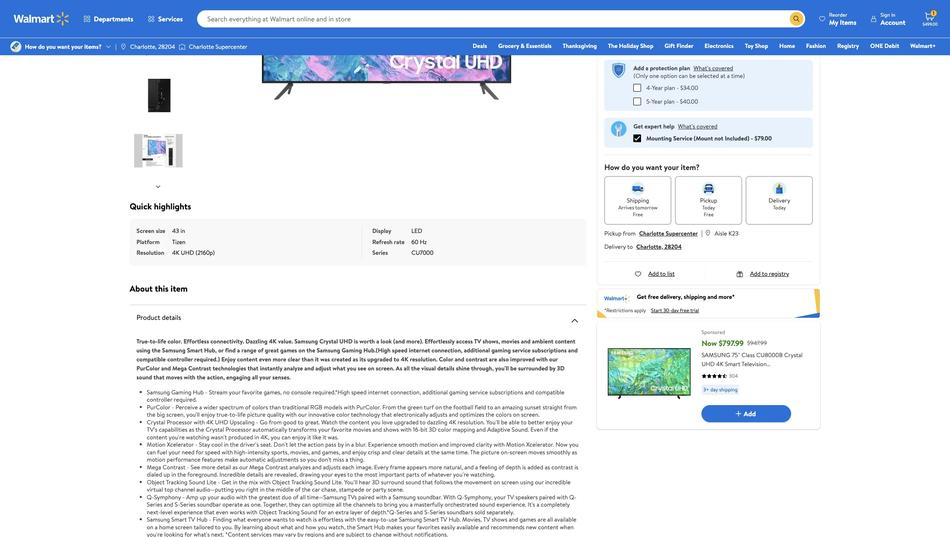 Task type: locate. For each thing, give the bounding box(es) containing it.
1 vertical spatial using
[[521, 478, 534, 487]]

smart down 75"
[[726, 360, 741, 369]]

1 horizontal spatial today
[[774, 204, 787, 211]]

screen. inside samsung gaming hub - stream your favorite games, no console required.*high speed internet connection, additional gaming service subscriptions and compatible controller required. purcolor - perceive a wider spectrum of colors than traditional rgb models with purcolor. from the green turf on the football field to an amazing sunset straight from the big screen, you'll enjoy true-to-life picture quality with our innovative color technology that electronically adjusts and optimizes the colors on screen. crystal processor with 4k uhd upscaling - go from good to great. watch the content you love upgraded to dazzling 4k resolution. you'll be able to better enjoy your tv's capabilities as the crystal processor automatically transforms your favorite movies and shows with 16-bit 3d color mapping and adaptive sound. even if the content you're watching wasn't produced in 4k, you can enjoy it like it was. motion xcelerator - stay cool in the driver's seat. don't let the action pass by in a blur. experience smooth motion and improved clarity with motion xcelerator. now you can fuel your need for speed with high-intensity sports, movies, and games, and enjoy crisp and clear details at the same time. the picture on-screen moves smoothly as motion performance features make automatic adjustments so you don't miss a thing. mega contrast - see more detail as our mega contrast analyzes and adjusts each image. every frame appears more natural, and a feeling of depth is added as contrast is dialed up in the foreground. incredible details are revealed, drawing your eyes to the most important parts of whatever you're watching. object tracking sound lite - get in the mix with object tracking sound lite. you'll hear 3d surround sound that follows the movement on screen using our incredible virtual top channel audio—putting you right in the middle of the car chase, stampede or party scene. q-symphony - amp up your audio with the greatest duo of all time—samsung tvs paired with a samsung soundbar. with q-symphony, your tv speakers paired with q- series and s-series soundbar operate as one. together, they can optimize all the channels to bring you a masterfully orchestrated sound experience. it's a completely next-level experience that even works with object tracking sound for an extra layer of depth.*q-series and s-series soundbars sold separately. samsung smart tv hub - finding what everyone wants to watch is effortless with the easy-to-use samsung smart tv hub. movies, tv shows and games are all available on a home screen tailored to you. by learning about what and how you watch, the smart hub makes your favorites easily available and recommends new content when you're looking for what's next. *content services may vary by regions and are subject to change without notifications.
[[522, 411, 540, 419]]

free inside shipping arrives tomorrow free
[[634, 211, 644, 218]]

favorite
[[242, 388, 262, 397], [331, 426, 352, 434]]

pickup down 'intent image for pickup'
[[701, 196, 718, 205]]

you'll
[[487, 418, 500, 427], [345, 478, 358, 487]]

whatever
[[428, 471, 452, 480]]

today inside the delivery today
[[774, 204, 787, 211]]

delivery down arrives
[[605, 243, 626, 251]]

can right they
[[302, 501, 311, 510]]

crystal right the cu8000b
[[785, 351, 803, 360]]

paired right it's
[[540, 493, 556, 502]]

0 horizontal spatial paired
[[359, 493, 375, 502]]

the inside samsung gaming hub - stream your favorite games, no console required.*high speed internet connection, additional gaming service subscriptions and compatible controller required. purcolor - perceive a wider spectrum of colors than traditional rgb models with purcolor. from the green turf on the football field to an amazing sunset straight from the big screen, you'll enjoy true-to-life picture quality with our innovative color technology that electronically adjusts and optimizes the colors on screen. crystal processor with 4k uhd upscaling - go from good to great. watch the content you love upgraded to dazzling 4k resolution. you'll be able to better enjoy your tv's capabilities as the crystal processor automatically transforms your favorite movies and shows with 16-bit 3d color mapping and adaptive sound. even if the content you're watching wasn't produced in 4k, you can enjoy it like it was. motion xcelerator - stay cool in the driver's seat. don't let the action pass by in a blur. experience smooth motion and improved clarity with motion xcelerator. now you can fuel your need for speed with high-intensity sports, movies, and games, and enjoy crisp and clear details at the same time. the picture on-screen moves smoothly as motion performance features make automatic adjustments so you don't miss a thing. mega contrast - see more detail as our mega contrast analyzes and adjusts each image. every frame appears more natural, and a feeling of depth is added as contrast is dialed up in the foreground. incredible details are revealed, drawing your eyes to the most important parts of whatever you're watching. object tracking sound lite - get in the mix with object tracking sound lite. you'll hear 3d surround sound that follows the movement on screen using our incredible virtual top channel audio—putting you right in the middle of the car chase, stampede or party scene. q-symphony - amp up your audio with the greatest duo of all time—samsung tvs paired with a samsung soundbar. with q-symphony, your tv speakers paired with q- series and s-series soundbar operate as one. together, they can optimize all the channels to bring you a masterfully orchestrated sound experience. it's a completely next-level experience that even works with object tracking sound for an extra layer of depth.*q-series and s-series soundbars sold separately. samsung smart tv hub - finding what everyone wants to watch is effortless with the easy-to-use samsung smart tv hub. movies, tv shows and games are all available on a home screen tailored to you. by learning about what and how you watch, the smart hub makes your favorites easily available and recommends new content when you're looking for what's next. *content services may vary by regions and are subject to change without notifications.
[[471, 448, 480, 457]]

is right depth
[[523, 463, 527, 472]]

scene.
[[388, 486, 404, 495]]

what's up $34.00
[[694, 64, 711, 72]]

0 horizontal spatial shipping
[[684, 293, 707, 302]]

charlotte, down services dropdown button
[[130, 42, 157, 51]]

crystal up was
[[320, 337, 338, 346]]

than
[[302, 355, 314, 364], [270, 403, 281, 412]]

fuel
[[157, 448, 167, 457]]

2 vertical spatial you're
[[147, 531, 163, 538]]

color left 'mapping'
[[438, 426, 452, 434]]

contrast inside samsung gaming hub - stream your favorite games, no console required.*high speed internet connection, additional gaming service subscriptions and compatible controller required. purcolor - perceive a wider spectrum of colors than traditional rgb models with purcolor. from the green turf on the football field to an amazing sunset straight from the big screen, you'll enjoy true-to-life picture quality with our innovative color technology that electronically adjusts and optimizes the colors on screen. crystal processor with 4k uhd upscaling - go from good to great. watch the content you love upgraded to dazzling 4k resolution. you'll be able to better enjoy your tv's capabilities as the crystal processor automatically transforms your favorite movies and shows with 16-bit 3d color mapping and adaptive sound. even if the content you're watching wasn't produced in 4k, you can enjoy it like it was. motion xcelerator - stay cool in the driver's seat. don't let the action pass by in a blur. experience smooth motion and improved clarity with motion xcelerator. now you can fuel your need for speed with high-intensity sports, movies, and games, and enjoy crisp and clear details at the same time. the picture on-screen moves smoothly as motion performance features make automatic adjustments so you don't miss a thing. mega contrast - see more detail as our mega contrast analyzes and adjusts each image. every frame appears more natural, and a feeling of depth is added as contrast is dialed up in the foreground. incredible details are revealed, drawing your eyes to the most important parts of whatever you're watching. object tracking sound lite - get in the mix with object tracking sound lite. you'll hear 3d surround sound that follows the movement on screen using our incredible virtual top channel audio—putting you right in the middle of the car chase, stampede or party scene. q-symphony - amp up your audio with the greatest duo of all time—samsung tvs paired with a samsung soundbar. with q-symphony, your tv speakers paired with q- series and s-series soundbar operate as one. together, they can optimize all the channels to bring you a masterfully orchestrated sound experience. it's a completely next-level experience that even works with object tracking sound for an extra layer of depth.*q-series and s-series soundbars sold separately. samsung smart tv hub - finding what everyone wants to watch is effortless with the easy-to-use samsung smart tv hub. movies, tv shows and games are all available on a home screen tailored to you. by learning about what and how you watch, the smart hub makes your favorites easily available and recommends new content when you're looking for what's next. *content services may vary by regions and are subject to change without notifications.
[[552, 463, 574, 472]]

plan for $34.00
[[665, 83, 676, 92]]

walmart image
[[14, 12, 69, 26]]

more up follows at the left of the page
[[429, 463, 442, 472]]

plan for $40.00
[[664, 97, 675, 106]]

2 horizontal spatial it
[[323, 433, 327, 442]]

go
[[260, 418, 268, 427]]

reorder
[[830, 11, 848, 18]]

1 horizontal spatial free
[[681, 307, 690, 315]]

automatically
[[253, 426, 287, 434]]

optimizes
[[460, 411, 485, 419]]

next image image
[[155, 183, 162, 190]]

be inside the true-to-life color. effortless connectivity. dazzling 4k value. samsung crystal uhd is worth a look (and more). effortlessly access tv shows, movies and ambient content using the samsung smart hub, or find a range of great games on the samsung gaming hub.(high speed internet connection, additional gaming service subscriptions and compatible controller required.) enjoy content even more clear than it was created as its upgraded to 4k resolution. color and contrast are also improved with our purcolor and mega contrast technologies that instantly analyze and adjust what you see on screen. as all the visual details shine through, you'll be surrounded by 3d sound that moves with the action, engaging all your senses.
[[511, 364, 517, 373]]

1 horizontal spatial motion
[[420, 441, 438, 449]]

 image down walmart image
[[10, 41, 21, 52]]

- left 'finding'
[[209, 516, 211, 525]]

1 vertical spatial contrast
[[552, 463, 574, 472]]

crystal up the cool
[[206, 426, 224, 434]]

1 vertical spatial upgraded
[[394, 418, 419, 427]]

next media item image
[[534, 9, 544, 20]]

add inside "now $797.99" group
[[744, 410, 757, 419]]

1 horizontal spatial do
[[622, 162, 631, 173]]

purcolor up tv's
[[147, 403, 170, 412]]

2 paired from the left
[[540, 493, 556, 502]]

0 horizontal spatial free
[[649, 293, 659, 302]]

$17/mo with
[[605, 2, 636, 11]]

add to registry button
[[737, 270, 790, 278]]

models
[[324, 403, 343, 412]]

0 vertical spatial how
[[672, 2, 683, 11]]

5-Year plan - $40.00 checkbox
[[634, 98, 642, 105]]

0 vertical spatial moves
[[166, 373, 183, 382]]

foreground.
[[188, 471, 218, 480]]

1 vertical spatial subscriptions
[[490, 388, 524, 397]]

adjusts
[[430, 411, 448, 419], [323, 463, 341, 472]]

all down completely
[[548, 516, 553, 525]]

1 motion from the left
[[147, 441, 166, 449]]

controller inside samsung gaming hub - stream your favorite games, no console required.*high speed internet connection, additional gaming service subscriptions and compatible controller required. purcolor - perceive a wider spectrum of colors than traditional rgb models with purcolor. from the green turf on the football field to an amazing sunset straight from the big screen, you'll enjoy true-to-life picture quality with our innovative color technology that electronically adjusts and optimizes the colors on screen. crystal processor with 4k uhd upscaling - go from good to great. watch the content you love upgraded to dazzling 4k resolution. you'll be able to better enjoy your tv's capabilities as the crystal processor automatically transforms your favorite movies and shows with 16-bit 3d color mapping and adaptive sound. even if the content you're watching wasn't produced in 4k, you can enjoy it like it was. motion xcelerator - stay cool in the driver's seat. don't let the action pass by in a blur. experience smooth motion and improved clarity with motion xcelerator. now you can fuel your need for speed with high-intensity sports, movies, and games, and enjoy crisp and clear details at the same time. the picture on-screen moves smoothly as motion performance features make automatic adjustments so you don't miss a thing. mega contrast - see more detail as our mega contrast analyzes and adjusts each image. every frame appears more natural, and a feeling of depth is added as contrast is dialed up in the foreground. incredible details are revealed, drawing your eyes to the most important parts of whatever you're watching. object tracking sound lite - get in the mix with object tracking sound lite. you'll hear 3d surround sound that follows the movement on screen using our incredible virtual top channel audio—putting you right in the middle of the car chase, stampede or party scene. q-symphony - amp up your audio with the greatest duo of all time—samsung tvs paired with a samsung soundbar. with q-symphony, your tv speakers paired with q- series and s-series soundbar operate as one. together, they can optimize all the channels to bring you a masterfully orchestrated sound experience. it's a completely next-level experience that even works with object tracking sound for an extra layer of depth.*q-series and s-series soundbars sold separately. samsung smart tv hub - finding what everyone wants to watch is effortless with the easy-to-use samsung smart tv hub. movies, tv shows and games are all available on a home screen tailored to you. by learning about what and how you watch, the smart hub makes your favorites easily available and recommends new content when you're looking for what's next. *content services may vary by regions and are subject to change without notifications.
[[147, 396, 173, 404]]

2 free from the left
[[704, 211, 714, 218]]

2 horizontal spatial be
[[690, 72, 696, 80]]

adjustments
[[267, 456, 299, 465]]

plan down option
[[665, 83, 676, 92]]

from
[[623, 229, 636, 238], [564, 403, 577, 412], [269, 418, 282, 427]]

add inside add a protection plan what's covered (only one option can be selected at a time)
[[634, 64, 645, 72]]

contrast up through,
[[466, 355, 488, 364]]

favorites
[[417, 523, 440, 532]]

0 horizontal spatial movies
[[353, 426, 371, 434]]

add to registry
[[751, 270, 790, 278]]

than inside the true-to-life color. effortless connectivity. dazzling 4k value. samsung crystal uhd is worth a look (and more). effortlessly access tv shows, movies and ambient content using the samsung smart hub, or find a range of great games on the samsung gaming hub.(high speed internet connection, additional gaming service subscriptions and compatible controller required.) enjoy content even more clear than it was created as its upgraded to 4k resolution. color and contrast are also improved with our purcolor and mega contrast technologies that instantly analyze and adjust what you see on screen. as all the visual details shine through, you'll be surrounded by 3d sound that moves with the action, engaging all your senses.
[[302, 355, 314, 364]]

mounting service (mount not included) - $79.00
[[647, 134, 773, 143]]

2 today from the left
[[774, 204, 787, 211]]

clear inside the true-to-life color. effortless connectivity. dazzling 4k value. samsung crystal uhd is worth a look (and more). effortlessly access tv shows, movies and ambient content using the samsung smart hub, or find a range of great games on the samsung gaming hub.(high speed internet connection, additional gaming service subscriptions and compatible controller required.) enjoy content even more clear than it was created as its upgraded to 4k resolution. color and contrast are also improved with our purcolor and mega contrast technologies that instantly analyze and adjust what you see on screen. as all the visual details shine through, you'll be surrounded by 3d sound that moves with the action, engaging all your senses.
[[288, 355, 301, 364]]

0 horizontal spatial gaming
[[450, 388, 469, 397]]

2 horizontal spatial more
[[429, 463, 442, 472]]

covered
[[713, 64, 734, 72], [697, 122, 718, 131]]

1 horizontal spatial service
[[513, 346, 531, 355]]

1 today from the left
[[703, 204, 716, 211]]

a right miss at left
[[346, 456, 349, 465]]

service inside the true-to-life color. effortless connectivity. dazzling 4k value. samsung crystal uhd is worth a look (and more). effortlessly access tv shows, movies and ambient content using the samsung smart hub, or find a range of great games on the samsung gaming hub.(high speed internet connection, additional gaming service subscriptions and compatible controller required.) enjoy content even more clear than it was created as its upgraded to 4k resolution. color and contrast are also improved with our purcolor and mega contrast technologies that instantly analyze and adjust what you see on screen. as all the visual details shine through, you'll be surrounded by 3d sound that moves with the action, engaging all your senses.
[[513, 346, 531, 355]]

learn
[[657, 2, 671, 11]]

resolution.
[[410, 355, 438, 364], [458, 418, 485, 427]]

to up as
[[394, 355, 400, 364]]

now
[[702, 339, 718, 349], [556, 441, 568, 449]]

your down instantly
[[260, 373, 271, 382]]

1 vertical spatial than
[[270, 403, 281, 412]]

internet inside samsung gaming hub - stream your favorite games, no console required.*high speed internet connection, additional gaming service subscriptions and compatible controller required. purcolor - perceive a wider spectrum of colors than traditional rgb models with purcolor. from the green turf on the football field to an amazing sunset straight from the big screen, you'll enjoy true-to-life picture quality with our innovative color technology that electronically adjusts and optimizes the colors on screen. crystal processor with 4k uhd upscaling - go from good to great. watch the content you love upgraded to dazzling 4k resolution. you'll be able to better enjoy your tv's capabilities as the crystal processor automatically transforms your favorite movies and shows with 16-bit 3d color mapping and adaptive sound. even if the content you're watching wasn't produced in 4k, you can enjoy it like it was. motion xcelerator - stay cool in the driver's seat. don't let the action pass by in a blur. experience smooth motion and improved clarity with motion xcelerator. now you can fuel your need for speed with high-intensity sports, movies, and games, and enjoy crisp and clear details at the same time. the picture on-screen moves smoothly as motion performance features make automatic adjustments so you don't miss a thing. mega contrast - see more detail as our mega contrast analyzes and adjusts each image. every frame appears more natural, and a feeling of depth is added as contrast is dialed up in the foreground. incredible details are revealed, drawing your eyes to the most important parts of whatever you're watching. object tracking sound lite - get in the mix with object tracking sound lite. you'll hear 3d surround sound that follows the movement on screen using our incredible virtual top channel audio—putting you right in the middle of the car chase, stampede or party scene. q-symphony - amp up your audio with the greatest duo of all time—samsung tvs paired with a samsung soundbar. with q-symphony, your tv speakers paired with q- series and s-series soundbar operate as one. together, they can optimize all the channels to bring you a masterfully orchestrated sound experience. it's a completely next-level experience that even works with object tracking sound for an extra layer of depth.*q-series and s-series soundbars sold separately. samsung smart tv hub - finding what everyone wants to watch is effortless with the easy-to-use samsung smart tv hub. movies, tv shows and games are all available on a home screen tailored to you. by learning about what and how you watch, the smart hub makes your favorites easily available and recommends new content when you're looking for what's next. *content services may vary by regions and are subject to change without notifications.
[[368, 388, 389, 397]]

delivery for to
[[605, 243, 626, 251]]

0 horizontal spatial today
[[703, 204, 716, 211]]

service up "surrounded"
[[513, 346, 531, 355]]

Walmart Site-Wide search field
[[197, 10, 806, 27]]

2 shop from the left
[[756, 42, 769, 50]]

stampede
[[339, 486, 365, 495]]

crystal inside the sponsored now $797.99 $947.99 samsung 75" class cu8000b crystal uhd 4k smart television un75cu8000bxza
[[785, 351, 803, 360]]

to- up the produced
[[230, 411, 238, 419]]

compatible up straight
[[536, 388, 565, 397]]

0 horizontal spatial mega
[[147, 463, 161, 472]]

1 vertical spatial picture
[[481, 448, 500, 457]]

details inside the true-to-life color. effortless connectivity. dazzling 4k value. samsung crystal uhd is worth a look (and more). effortlessly access tv shows, movies and ambient content using the samsung smart hub, or find a range of great games on the samsung gaming hub.(high speed internet connection, additional gaming service subscriptions and compatible controller required.) enjoy content even more clear than it was created as its upgraded to 4k resolution. color and contrast are also improved with our purcolor and mega contrast technologies that instantly analyze and adjust what you see on screen. as all the visual details shine through, you'll be surrounded by 3d sound that moves with the action, engaging all your senses.
[[438, 364, 455, 373]]

from right go
[[269, 418, 282, 427]]

color.
[[168, 337, 182, 346]]

28204 down services dropdown button
[[158, 42, 175, 51]]

with right mix
[[260, 478, 271, 487]]

wasn't
[[211, 433, 227, 442]]

1 vertical spatial shipping
[[720, 387, 738, 394]]

in inside 43 in platform
[[181, 227, 185, 235]]

than inside samsung gaming hub - stream your favorite games, no console required.*high speed internet connection, additional gaming service subscriptions and compatible controller required. purcolor - perceive a wider spectrum of colors than traditional rgb models with purcolor. from the green turf on the football field to an amazing sunset straight from the big screen, you'll enjoy true-to-life picture quality with our innovative color technology that electronically adjusts and optimizes the colors on screen. crystal processor with 4k uhd upscaling - go from good to great. watch the content you love upgraded to dazzling 4k resolution. you'll be able to better enjoy your tv's capabilities as the crystal processor automatically transforms your favorite movies and shows with 16-bit 3d color mapping and adaptive sound. even if the content you're watching wasn't produced in 4k, you can enjoy it like it was. motion xcelerator - stay cool in the driver's seat. don't let the action pass by in a blur. experience smooth motion and improved clarity with motion xcelerator. now you can fuel your need for speed with high-intensity sports, movies, and games, and enjoy crisp and clear details at the same time. the picture on-screen moves smoothly as motion performance features make automatic adjustments so you don't miss a thing. mega contrast - see more detail as our mega contrast analyzes and adjusts each image. every frame appears more natural, and a feeling of depth is added as contrast is dialed up in the foreground. incredible details are revealed, drawing your eyes to the most important parts of whatever you're watching. object tracking sound lite - get in the mix with object tracking sound lite. you'll hear 3d surround sound that follows the movement on screen using our incredible virtual top channel audio—putting you right in the middle of the car chase, stampede or party scene. q-symphony - amp up your audio with the greatest duo of all time—samsung tvs paired with a samsung soundbar. with q-symphony, your tv speakers paired with q- series and s-series soundbar operate as one. together, they can optimize all the channels to bring you a masterfully orchestrated sound experience. it's a completely next-level experience that even works with object tracking sound for an extra layer of depth.*q-series and s-series soundbars sold separately. samsung smart tv hub - finding what everyone wants to watch is effortless with the easy-to-use samsung smart tv hub. movies, tv shows and games are all available on a home screen tailored to you. by learning about what and how you watch, the smart hub makes your favorites easily available and recommends new content when you're looking for what's next. *content services may vary by regions and are subject to change without notifications.
[[270, 403, 281, 412]]

resolution. inside samsung gaming hub - stream your favorite games, no console required.*high speed internet connection, additional gaming service subscriptions and compatible controller required. purcolor - perceive a wider spectrum of colors than traditional rgb models with purcolor. from the green turf on the football field to an amazing sunset straight from the big screen, you'll enjoy true-to-life picture quality with our innovative color technology that electronically adjusts and optimizes the colors on screen. crystal processor with 4k uhd upscaling - go from good to great. watch the content you love upgraded to dazzling 4k resolution. you'll be able to better enjoy your tv's capabilities as the crystal processor automatically transforms your favorite movies and shows with 16-bit 3d color mapping and adaptive sound. even if the content you're watching wasn't produced in 4k, you can enjoy it like it was. motion xcelerator - stay cool in the driver's seat. don't let the action pass by in a blur. experience smooth motion and improved clarity with motion xcelerator. now you can fuel your need for speed with high-intensity sports, movies, and games, and enjoy crisp and clear details at the same time. the picture on-screen moves smoothly as motion performance features make automatic adjustments so you don't miss a thing. mega contrast - see more detail as our mega contrast analyzes and adjusts each image. every frame appears more natural, and a feeling of depth is added as contrast is dialed up in the foreground. incredible details are revealed, drawing your eyes to the most important parts of whatever you're watching. object tracking sound lite - get in the mix with object tracking sound lite. you'll hear 3d surround sound that follows the movement on screen using our incredible virtual top channel audio—putting you right in the middle of the car chase, stampede or party scene. q-symphony - amp up your audio with the greatest duo of all time—samsung tvs paired with a samsung soundbar. with q-symphony, your tv speakers paired with q- series and s-series soundbar operate as one. together, they can optimize all the channels to bring you a masterfully orchestrated sound experience. it's a completely next-level experience that even works with object tracking sound for an extra layer of depth.*q-series and s-series soundbars sold separately. samsung smart tv hub - finding what everyone wants to watch is effortless with the easy-to-use samsung smart tv hub. movies, tv shows and games are all available on a home screen tailored to you. by learning about what and how you watch, the smart hub makes your favorites easily available and recommends new content when you're looking for what's next. *content services may vary by regions and are subject to change without notifications.
[[458, 418, 485, 427]]

0 horizontal spatial color
[[337, 411, 350, 419]]

resolution. inside the true-to-life color. effortless connectivity. dazzling 4k value. samsung crystal uhd is worth a look (and more). effortlessly access tv shows, movies and ambient content using the samsung smart hub, or find a range of great games on the samsung gaming hub.(high speed internet connection, additional gaming service subscriptions and compatible controller required.) enjoy content even more clear than it was created as its upgraded to 4k resolution. color and contrast are also improved with our purcolor and mega contrast technologies that instantly analyze and adjust what you see on screen. as all the visual details shine through, you'll be surrounded by 3d sound that moves with the action, engaging all your senses.
[[410, 355, 438, 364]]

life inside the true-to-life color. effortless connectivity. dazzling 4k value. samsung crystal uhd is worth a look (and more). effortlessly access tv shows, movies and ambient content using the samsung smart hub, or find a range of great games on the samsung gaming hub.(high speed internet connection, additional gaming service subscriptions and compatible controller required.) enjoy content even more clear than it was created as its upgraded to 4k resolution. color and contrast are also improved with our purcolor and mega contrast technologies that instantly analyze and adjust what you see on screen. as all the visual details shine through, you'll be surrounded by 3d sound that moves with the action, engaging all your senses.
[[158, 337, 166, 346]]

screen
[[137, 227, 155, 235]]

1 horizontal spatial day
[[711, 387, 719, 394]]

find
[[225, 346, 236, 355]]

electronics
[[705, 42, 734, 50]]

performance
[[167, 456, 201, 465]]

what's covered button for get expert help
[[679, 122, 718, 131]]

more down great
[[273, 355, 286, 364]]

are inside the true-to-life color. effortless connectivity. dazzling 4k value. samsung crystal uhd is worth a look (and more). effortlessly access tv shows, movies and ambient content using the samsung smart hub, or find a range of great games on the samsung gaming hub.(high speed internet connection, additional gaming service subscriptions and compatible controller required.) enjoy content even more clear than it was created as its upgraded to 4k resolution. color and contrast are also improved with our purcolor and mega contrast technologies that instantly analyze and adjust what you see on screen. as all the visual details shine through, you'll be surrounded by 3d sound that moves with the action, engaging all your senses.
[[489, 355, 498, 364]]

your left audio
[[208, 493, 219, 502]]

0 vertical spatial by
[[550, 364, 556, 373]]

0 vertical spatial additional
[[464, 346, 490, 355]]

you're right follows at the left of the page
[[453, 471, 469, 480]]

2 motion from the left
[[507, 441, 525, 449]]

additional inside samsung gaming hub - stream your favorite games, no console required.*high speed internet connection, additional gaming service subscriptions and compatible controller required. purcolor - perceive a wider spectrum of colors than traditional rgb models with purcolor. from the green turf on the football field to an amazing sunset straight from the big screen, you'll enjoy true-to-life picture quality with our innovative color technology that electronically adjusts and optimizes the colors on screen. crystal processor with 4k uhd upscaling - go from good to great. watch the content you love upgraded to dazzling 4k resolution. you'll be able to better enjoy your tv's capabilities as the crystal processor automatically transforms your favorite movies and shows with 16-bit 3d color mapping and adaptive sound. even if the content you're watching wasn't produced in 4k, you can enjoy it like it was. motion xcelerator - stay cool in the driver's seat. don't let the action pass by in a blur. experience smooth motion and improved clarity with motion xcelerator. now you can fuel your need for speed with high-intensity sports, movies, and games, and enjoy crisp and clear details at the same time. the picture on-screen moves smoothly as motion performance features make automatic adjustments so you don't miss a thing. mega contrast - see more detail as our mega contrast analyzes and adjusts each image. every frame appears more natural, and a feeling of depth is added as contrast is dialed up in the foreground. incredible details are revealed, drawing your eyes to the most important parts of whatever you're watching. object tracking sound lite - get in the mix with object tracking sound lite. you'll hear 3d surround sound that follows the movement on screen using our incredible virtual top channel audio—putting you right in the middle of the car chase, stampede or party scene. q-symphony - amp up your audio with the greatest duo of all time—samsung tvs paired with a samsung soundbar. with q-symphony, your tv speakers paired with q- series and s-series soundbar operate as one. together, they can optimize all the channels to bring you a masterfully orchestrated sound experience. it's a completely next-level experience that even works with object tracking sound for an extra layer of depth.*q-series and s-series soundbars sold separately. samsung smart tv hub - finding what everyone wants to watch is effortless with the easy-to-use samsung smart tv hub. movies, tv shows and games are all available on a home screen tailored to you. by learning about what and how you watch, the smart hub makes your favorites easily available and recommends new content when you're looking for what's next. *content services may vary by regions and are subject to change without notifications.
[[423, 388, 448, 397]]

0 vertical spatial movies
[[502, 337, 520, 346]]

year for 4-
[[652, 83, 663, 92]]

movement
[[465, 478, 492, 487]]

one
[[871, 42, 884, 50]]

0 vertical spatial gaming
[[342, 346, 362, 355]]

1 horizontal spatial connection,
[[432, 346, 463, 355]]

2 horizontal spatial what
[[333, 364, 346, 373]]

0 vertical spatial do
[[38, 42, 45, 51]]

1 q- from the left
[[147, 493, 154, 502]]

1 horizontal spatial free
[[704, 211, 714, 218]]

using up speakers
[[521, 478, 534, 487]]

in
[[892, 11, 896, 18]]

a right find
[[237, 346, 240, 355]]

to left list
[[661, 270, 666, 278]]

xcelerator
[[167, 441, 194, 449]]

2 vertical spatial from
[[269, 418, 282, 427]]

uhd down samsung
[[702, 360, 715, 369]]

delivery down intent image for delivery
[[769, 196, 791, 205]]

at inside samsung gaming hub - stream your favorite games, no console required.*high speed internet connection, additional gaming service subscriptions and compatible controller required. purcolor - perceive a wider spectrum of colors than traditional rgb models with purcolor. from the green turf on the football field to an amazing sunset straight from the big screen, you'll enjoy true-to-life picture quality with our innovative color technology that electronically adjusts and optimizes the colors on screen. crystal processor with 4k uhd upscaling - go from good to great. watch the content you love upgraded to dazzling 4k resolution. you'll be able to better enjoy your tv's capabilities as the crystal processor automatically transforms your favorite movies and shows with 16-bit 3d color mapping and adaptive sound. even if the content you're watching wasn't produced in 4k, you can enjoy it like it was. motion xcelerator - stay cool in the driver's seat. don't let the action pass by in a blur. experience smooth motion and improved clarity with motion xcelerator. now you can fuel your need for speed with high-intensity sports, movies, and games, and enjoy crisp and clear details at the same time. the picture on-screen moves smoothly as motion performance features make automatic adjustments so you don't miss a thing. mega contrast - see more detail as our mega contrast analyzes and adjusts each image. every frame appears more natural, and a feeling of depth is added as contrast is dialed up in the foreground. incredible details are revealed, drawing your eyes to the most important parts of whatever you're watching. object tracking sound lite - get in the mix with object tracking sound lite. you'll hear 3d surround sound that follows the movement on screen using our incredible virtual top channel audio—putting you right in the middle of the car chase, stampede or party scene. q-symphony - amp up your audio with the greatest duo of all time—samsung tvs paired with a samsung soundbar. with q-symphony, your tv speakers paired with q- series and s-series soundbar operate as one. together, they can optimize all the channels to bring you a masterfully orchestrated sound experience. it's a completely next-level experience that even works with object tracking sound for an extra layer of depth.*q-series and s-series soundbars sold separately. samsung smart tv hub - finding what everyone wants to watch is effortless with the easy-to-use samsung smart tv hub. movies, tv shows and games are all available on a home screen tailored to you. by learning about what and how you watch, the smart hub makes your favorites easily available and recommends new content when you're looking for what's next. *content services may vary by regions and are subject to change without notifications.
[[425, 448, 430, 457]]

smart up 'looking'
[[171, 516, 187, 525]]

compatible inside the true-to-life color. effortless connectivity. dazzling 4k value. samsung crystal uhd is worth a look (and more). effortlessly access tv shows, movies and ambient content using the samsung smart hub, or find a range of great games on the samsung gaming hub.(high speed internet connection, additional gaming service subscriptions and compatible controller required.) enjoy content even more clear than it was created as its upgraded to 4k resolution. color and contrast are also improved with our purcolor and mega contrast technologies that instantly analyze and adjust what you see on screen. as all the visual details shine through, you'll be surrounded by 3d sound that moves with the action, engaging all your senses.
[[137, 355, 166, 364]]

1 vertical spatial delivery
[[605, 243, 626, 251]]

top
[[165, 486, 173, 495]]

frame
[[390, 463, 406, 472]]

0 vertical spatial want
[[57, 42, 70, 51]]

subscriptions inside samsung gaming hub - stream your favorite games, no console required.*high speed internet connection, additional gaming service subscriptions and compatible controller required. purcolor - perceive a wider spectrum of colors than traditional rgb models with purcolor. from the green turf on the football field to an amazing sunset straight from the big screen, you'll enjoy true-to-life picture quality with our innovative color technology that electronically adjusts and optimizes the colors on screen. crystal processor with 4k uhd upscaling - go from good to great. watch the content you love upgraded to dazzling 4k resolution. you'll be able to better enjoy your tv's capabilities as the crystal processor automatically transforms your favorite movies and shows with 16-bit 3d color mapping and adaptive sound. even if the content you're watching wasn't produced in 4k, you can enjoy it like it was. motion xcelerator - stay cool in the driver's seat. don't let the action pass by in a blur. experience smooth motion and improved clarity with motion xcelerator. now you can fuel your need for speed with high-intensity sports, movies, and games, and enjoy crisp and clear details at the same time. the picture on-screen moves smoothly as motion performance features make automatic adjustments so you don't miss a thing. mega contrast - see more detail as our mega contrast analyzes and adjusts each image. every frame appears more natural, and a feeling of depth is added as contrast is dialed up in the foreground. incredible details are revealed, drawing your eyes to the most important parts of whatever you're watching. object tracking sound lite - get in the mix with object tracking sound lite. you'll hear 3d surround sound that follows the movement on screen using our incredible virtual top channel audio—putting you right in the middle of the car chase, stampede or party scene. q-symphony - amp up your audio with the greatest duo of all time—samsung tvs paired with a samsung soundbar. with q-symphony, your tv speakers paired with q- series and s-series soundbar operate as one. together, they can optimize all the channels to bring you a masterfully orchestrated sound experience. it's a completely next-level experience that even works with object tracking sound for an extra layer of depth.*q-series and s-series soundbars sold separately. samsung smart tv hub - finding what everyone wants to watch is effortless with the easy-to-use samsung smart tv hub. movies, tv shows and games are all available on a home screen tailored to you. by learning about what and how you watch, the smart hub makes your favorites easily available and recommends new content when you're looking for what's next. *content services may vary by regions and are subject to change without notifications.
[[490, 388, 524, 397]]

1 vertical spatial do
[[622, 162, 631, 173]]

add for add
[[744, 410, 757, 419]]

0 vertical spatial or
[[218, 346, 224, 355]]

upgraded inside the true-to-life color. effortless connectivity. dazzling 4k value. samsung crystal uhd is worth a look (and more). effortlessly access tv shows, movies and ambient content using the samsung smart hub, or find a range of great games on the samsung gaming hub.(high speed internet connection, additional gaming service subscriptions and compatible controller required.) enjoy content even more clear than it was created as its upgraded to 4k resolution. color and contrast are also improved with our purcolor and mega contrast technologies that instantly analyze and adjust what you see on screen. as all the visual details shine through, you'll be surrounded by 3d sound that moves with the action, engaging all your senses.
[[368, 355, 393, 364]]

drawing
[[300, 471, 320, 480]]

4k inside the sponsored now $797.99 $947.99 samsung 75" class cu8000b crystal uhd 4k smart television un75cu8000bxza
[[717, 360, 724, 369]]

304
[[730, 373, 739, 380]]

tracking
[[166, 478, 188, 487], [292, 478, 313, 487], [278, 508, 300, 517]]

gaming inside the true-to-life color. effortless connectivity. dazzling 4k value. samsung crystal uhd is worth a look (and more). effortlessly access tv shows, movies and ambient content using the samsung smart hub, or find a range of great games on the samsung gaming hub.(high speed internet connection, additional gaming service subscriptions and compatible controller required.) enjoy content even more clear than it was created as its upgraded to 4k resolution. color and contrast are also improved with our purcolor and mega contrast technologies that instantly analyze and adjust what you see on screen. as all the visual details shine through, you'll be surrounded by 3d sound that moves with the action, engaging all your senses.
[[342, 346, 362, 355]]

1 vertical spatial at
[[425, 448, 430, 457]]

aisle
[[715, 229, 728, 238]]

series down refresh
[[373, 249, 388, 257]]

contrast inside the true-to-life color. effortless connectivity. dazzling 4k value. samsung crystal uhd is worth a look (and more). effortlessly access tv shows, movies and ambient content using the samsung smart hub, or find a range of great games on the samsung gaming hub.(high speed internet connection, additional gaming service subscriptions and compatible controller required.) enjoy content even more clear than it was created as its upgraded to 4k resolution. color and contrast are also improved with our purcolor and mega contrast technologies that instantly analyze and adjust what you see on screen. as all the visual details shine through, you'll be surrounded by 3d sound that moves with the action, engaging all your senses.
[[466, 355, 488, 364]]

with right the works
[[247, 508, 258, 517]]

toy shop link
[[742, 41, 773, 51]]

0 vertical spatial the
[[609, 42, 618, 50]]

each
[[342, 463, 355, 472]]

1 vertical spatial connection,
[[391, 388, 421, 397]]

additional inside the true-to-life color. effortless connectivity. dazzling 4k value. samsung crystal uhd is worth a look (and more). effortlessly access tv shows, movies and ambient content using the samsung smart hub, or find a range of great games on the samsung gaming hub.(high speed internet connection, additional gaming service subscriptions and compatible controller required.) enjoy content even more clear than it was created as its upgraded to 4k resolution. color and contrast are also improved with our purcolor and mega contrast technologies that instantly analyze and adjust what you see on screen. as all the visual details shine through, you'll be surrounded by 3d sound that moves with the action, engaging all your senses.
[[464, 346, 490, 355]]

the left holiday
[[609, 42, 618, 50]]

1 vertical spatial favorite
[[331, 426, 352, 434]]

1 horizontal spatial by
[[338, 441, 344, 449]]

3+
[[704, 387, 710, 394]]

0 horizontal spatial supercenter
[[216, 42, 248, 51]]

connection, up 'green'
[[391, 388, 421, 397]]

charlotte supercenter
[[189, 42, 248, 51]]

what's covered button up (mount
[[679, 122, 718, 131]]

object up duo
[[272, 478, 290, 487]]

that up tailored
[[204, 508, 215, 517]]

samsung 43" class cu7000b crystal uhd 4k smart television un43cu7000bxza - image 3 of 17 image
[[134, 15, 184, 65]]

subject
[[346, 531, 365, 538]]

how
[[672, 2, 683, 11], [306, 523, 317, 532]]

now inside samsung gaming hub - stream your favorite games, no console required.*high speed internet connection, additional gaming service subscriptions and compatible controller required. purcolor - perceive a wider spectrum of colors than traditional rgb models with purcolor. from the green turf on the football field to an amazing sunset straight from the big screen, you'll enjoy true-to-life picture quality with our innovative color technology that electronically adjusts and optimizes the colors on screen. crystal processor with 4k uhd upscaling - go from good to great. watch the content you love upgraded to dazzling 4k resolution. you'll be able to better enjoy your tv's capabilities as the crystal processor automatically transforms your favorite movies and shows with 16-bit 3d color mapping and adaptive sound. even if the content you're watching wasn't produced in 4k, you can enjoy it like it was. motion xcelerator - stay cool in the driver's seat. don't let the action pass by in a blur. experience smooth motion and improved clarity with motion xcelerator. now you can fuel your need for speed with high-intensity sports, movies, and games, and enjoy crisp and clear details at the same time. the picture on-screen moves smoothly as motion performance features make automatic adjustments so you don't miss a thing. mega contrast - see more detail as our mega contrast analyzes and adjusts each image. every frame appears more natural, and a feeling of depth is added as contrast is dialed up in the foreground. incredible details are revealed, drawing your eyes to the most important parts of whatever you're watching. object tracking sound lite - get in the mix with object tracking sound lite. you'll hear 3d surround sound that follows the movement on screen using our incredible virtual top channel audio—putting you right in the middle of the car chase, stampede or party scene. q-symphony - amp up your audio with the greatest duo of all time—samsung tvs paired with a samsung soundbar. with q-symphony, your tv speakers paired with q- series and s-series soundbar operate as one. together, they can optimize all the channels to bring you a masterfully orchestrated sound experience. it's a completely next-level experience that even works with object tracking sound for an extra layer of depth.*q-series and s-series soundbars sold separately. samsung smart tv hub - finding what everyone wants to watch is effortless with the easy-to-use samsung smart tv hub. movies, tv shows and games are all available on a home screen tailored to you. by learning about what and how you watch, the smart hub makes your favorites easily available and recommends new content when you're looking for what's next. *content services may vary by regions and are subject to change without notifications.
[[556, 441, 568, 449]]

by right "surrounded"
[[550, 364, 556, 373]]

thanksgiving
[[563, 42, 597, 50]]

1 horizontal spatial resolution.
[[458, 418, 485, 427]]

q- right with
[[457, 493, 465, 502]]

today inside pickup today free
[[703, 204, 716, 211]]

life inside samsung gaming hub - stream your favorite games, no console required.*high speed internet connection, additional gaming service subscriptions and compatible controller required. purcolor - perceive a wider spectrum of colors than traditional rgb models with purcolor. from the green turf on the football field to an amazing sunset straight from the big screen, you'll enjoy true-to-life picture quality with our innovative color technology that electronically adjusts and optimizes the colors on screen. crystal processor with 4k uhd upscaling - go from good to great. watch the content you love upgraded to dazzling 4k resolution. you'll be able to better enjoy your tv's capabilities as the crystal processor automatically transforms your favorite movies and shows with 16-bit 3d color mapping and adaptive sound. even if the content you're watching wasn't produced in 4k, you can enjoy it like it was. motion xcelerator - stay cool in the driver's seat. don't let the action pass by in a blur. experience smooth motion and improved clarity with motion xcelerator. now you can fuel your need for speed with high-intensity sports, movies, and games, and enjoy crisp and clear details at the same time. the picture on-screen moves smoothly as motion performance features make automatic adjustments so you don't miss a thing. mega contrast - see more detail as our mega contrast analyzes and adjusts each image. every frame appears more natural, and a feeling of depth is added as contrast is dialed up in the foreground. incredible details are revealed, drawing your eyes to the most important parts of whatever you're watching. object tracking sound lite - get in the mix with object tracking sound lite. you'll hear 3d surround sound that follows the movement on screen using our incredible virtual top channel audio—putting you right in the middle of the car chase, stampede or party scene. q-symphony - amp up your audio with the greatest duo of all time—samsung tvs paired with a samsung soundbar. with q-symphony, your tv speakers paired with q- series and s-series soundbar operate as one. together, they can optimize all the channels to bring you a masterfully orchestrated sound experience. it's a completely next-level experience that even works with object tracking sound for an extra layer of depth.*q-series and s-series soundbars sold separately. samsung smart tv hub - finding what everyone wants to watch is effortless with the easy-to-use samsung smart tv hub. movies, tv shows and games are all available on a home screen tailored to you. by learning about what and how you watch, the smart hub makes your favorites easily available and recommends new content when you're looking for what's next. *content services may vary by regions and are subject to change without notifications.
[[238, 411, 246, 419]]

expert
[[645, 122, 662, 131]]

you left the see
[[347, 364, 357, 373]]

get for get expert help what's covered
[[634, 122, 644, 131]]

you're left 'looking'
[[147, 531, 163, 538]]

by right vary
[[298, 531, 304, 538]]

surround
[[381, 478, 404, 487]]

of inside the true-to-life color. effortless connectivity. dazzling 4k value. samsung crystal uhd is worth a look (and more). effortlessly access tv shows, movies and ambient content using the samsung smart hub, or find a range of great games on the samsung gaming hub.(high speed internet connection, additional gaming service subscriptions and compatible controller required.) enjoy content even more clear than it was created as its upgraded to 4k resolution. color and contrast are also improved with our purcolor and mega contrast technologies that instantly analyze and adjust what you see on screen. as all the visual details shine through, you'll be surrounded by 3d sound that moves with the action, engaging all your senses.
[[258, 346, 264, 355]]

smart inside the sponsored now $797.99 $947.99 samsung 75" class cu8000b crystal uhd 4k smart television un75cu8000bxza
[[726, 360, 741, 369]]

0 vertical spatial supercenter
[[216, 42, 248, 51]]

more inside the true-to-life color. effortless connectivity. dazzling 4k value. samsung crystal uhd is worth a look (and more). effortlessly access tv shows, movies and ambient content using the samsung smart hub, or find a range of great games on the samsung gaming hub.(high speed internet connection, additional gaming service subscriptions and compatible controller required.) enjoy content even more clear than it was created as its upgraded to 4k resolution. color and contrast are also improved with our purcolor and mega contrast technologies that instantly analyze and adjust what you see on screen. as all the visual details shine through, you'll be surrounded by 3d sound that moves with the action, engaging all your senses.
[[273, 355, 286, 364]]

0 vertical spatial motion
[[420, 441, 438, 449]]

do for how do you want your item?
[[622, 162, 631, 173]]

0 horizontal spatial screen.
[[376, 364, 395, 373]]

1 vertical spatial clear
[[393, 448, 405, 457]]

are right mix
[[265, 471, 273, 480]]

separately.
[[487, 508, 515, 517]]

internet inside the true-to-life color. effortless connectivity. dazzling 4k value. samsung crystal uhd is worth a look (and more). effortlessly access tv shows, movies and ambient content using the samsung smart hub, or find a range of great games on the samsung gaming hub.(high speed internet connection, additional gaming service subscriptions and compatible controller required.) enjoy content even more clear than it was created as its upgraded to 4k resolution. color and contrast are also improved with our purcolor and mega contrast technologies that instantly analyze and adjust what you see on screen. as all the visual details shine through, you'll be surrounded by 3d sound that moves with the action, engaging all your senses.
[[409, 346, 431, 355]]

tracking up symphony on the left bottom
[[166, 478, 188, 487]]

1 free from the left
[[634, 211, 644, 218]]

1 horizontal spatial subscriptions
[[533, 346, 567, 355]]

 image for how do you want your items?
[[10, 41, 21, 52]]

up right amp at the bottom of the page
[[200, 493, 206, 502]]

0 vertical spatial from
[[623, 229, 636, 238]]

mega down fuel
[[147, 463, 161, 472]]

0 vertical spatial favorite
[[242, 388, 262, 397]]

available
[[555, 516, 577, 525], [457, 523, 479, 532]]

in left blur.
[[345, 441, 350, 449]]

2 vertical spatial for
[[185, 531, 192, 538]]

today down intent image for delivery
[[774, 204, 787, 211]]

get for get free delivery, shipping and more*
[[637, 293, 647, 302]]

1 vertical spatial service
[[470, 388, 488, 397]]

motion down bit
[[420, 441, 438, 449]]

bring
[[384, 501, 398, 510]]

1 vertical spatial plan
[[665, 83, 676, 92]]

1 horizontal spatial adjusts
[[430, 411, 448, 419]]

important
[[379, 471, 405, 480]]

deals
[[473, 42, 487, 50]]

action,
[[207, 373, 225, 382]]

do for how do you want your items?
[[38, 42, 45, 51]]

1 horizontal spatial how
[[605, 162, 620, 173]]

0 horizontal spatial more
[[202, 463, 215, 472]]

1 vertical spatial even
[[216, 508, 229, 517]]

up
[[164, 471, 170, 480], [200, 493, 206, 502]]

our down added
[[535, 478, 544, 487]]

covered down electronics link
[[713, 64, 734, 72]]

get inside samsung gaming hub - stream your favorite games, no console required.*high speed internet connection, additional gaming service subscriptions and compatible controller required. purcolor - perceive a wider spectrum of colors than traditional rgb models with purcolor. from the green turf on the football field to an amazing sunset straight from the big screen, you'll enjoy true-to-life picture quality with our innovative color technology that electronically adjusts and optimizes the colors on screen. crystal processor with 4k uhd upscaling - go from good to great. watch the content you love upgraded to dazzling 4k resolution. you'll be able to better enjoy your tv's capabilities as the crystal processor automatically transforms your favorite movies and shows with 16-bit 3d color mapping and adaptive sound. even if the content you're watching wasn't produced in 4k, you can enjoy it like it was. motion xcelerator - stay cool in the driver's seat. don't let the action pass by in a blur. experience smooth motion and improved clarity with motion xcelerator. now you can fuel your need for speed with high-intensity sports, movies, and games, and enjoy crisp and clear details at the same time. the picture on-screen moves smoothly as motion performance features make automatic adjustments so you don't miss a thing. mega contrast - see more detail as our mega contrast analyzes and adjusts each image. every frame appears more natural, and a feeling of depth is added as contrast is dialed up in the foreground. incredible details are revealed, drawing your eyes to the most important parts of whatever you're watching. object tracking sound lite - get in the mix with object tracking sound lite. you'll hear 3d surround sound that follows the movement on screen using our incredible virtual top channel audio—putting you right in the middle of the car chase, stampede or party scene. q-symphony - amp up your audio with the greatest duo of all time—samsung tvs paired with a samsung soundbar. with q-symphony, your tv speakers paired with q- series and s-series soundbar operate as one. together, they can optimize all the channels to bring you a masterfully orchestrated sound experience. it's a completely next-level experience that even works with object tracking sound for an extra layer of depth.*q-series and s-series soundbars sold separately. samsung smart tv hub - finding what everyone wants to watch is effortless with the easy-to-use samsung smart tv hub. movies, tv shows and games are all available on a home screen tailored to you. by learning about what and how you watch, the smart hub makes your favorites easily available and recommends new content when you're looking for what's next. *content services may vary by regions and are subject to change without notifications.
[[222, 478, 232, 487]]

aisle k23
[[715, 229, 739, 238]]

60 hz series
[[373, 238, 427, 257]]

shop
[[641, 42, 654, 50], [756, 42, 769, 50]]

you'll inside the true-to-life color. effortless connectivity. dazzling 4k value. samsung crystal uhd is worth a look (and more). effortlessly access tv shows, movies and ambient content using the samsung smart hub, or find a range of great games on the samsung gaming hub.(high speed internet connection, additional gaming service subscriptions and compatible controller required.) enjoy content even more clear than it was created as its upgraded to 4k resolution. color and contrast are also improved with our purcolor and mega contrast technologies that instantly analyze and adjust what you see on screen. as all the visual details shine through, you'll be surrounded by 3d sound that moves with the action, engaging all your senses.
[[496, 364, 509, 373]]

0 vertical spatial charlotte
[[189, 42, 214, 51]]

1 vertical spatial be
[[511, 364, 517, 373]]

detail
[[217, 463, 231, 472]]

purcolor inside samsung gaming hub - stream your favorite games, no console required.*high speed internet connection, additional gaming service subscriptions and compatible controller required. purcolor - perceive a wider spectrum of colors than traditional rgb models with purcolor. from the green turf on the football field to an amazing sunset straight from the big screen, you'll enjoy true-to-life picture quality with our innovative color technology that electronically adjusts and optimizes the colors on screen. crystal processor with 4k uhd upscaling - go from good to great. watch the content you love upgraded to dazzling 4k resolution. you'll be able to better enjoy your tv's capabilities as the crystal processor automatically transforms your favorite movies and shows with 16-bit 3d color mapping and adaptive sound. even if the content you're watching wasn't produced in 4k, you can enjoy it like it was. motion xcelerator - stay cool in the driver's seat. don't let the action pass by in a blur. experience smooth motion and improved clarity with motion xcelerator. now you can fuel your need for speed with high-intensity sports, movies, and games, and enjoy crisp and clear details at the same time. the picture on-screen moves smoothly as motion performance features make automatic adjustments so you don't miss a thing. mega contrast - see more detail as our mega contrast analyzes and adjusts each image. every frame appears more natural, and a feeling of depth is added as contrast is dialed up in the foreground. incredible details are revealed, drawing your eyes to the most important parts of whatever you're watching. object tracking sound lite - get in the mix with object tracking sound lite. you'll hear 3d surround sound that follows the movement on screen using our incredible virtual top channel audio—putting you right in the middle of the car chase, stampede or party scene. q-symphony - amp up your audio with the greatest duo of all time—samsung tvs paired with a samsung soundbar. with q-symphony, your tv speakers paired with q- series and s-series soundbar operate as one. together, they can optimize all the channels to bring you a masterfully orchestrated sound experience. it's a completely next-level experience that even works with object tracking sound for an extra layer of depth.*q-series and s-series soundbars sold separately. samsung smart tv hub - finding what everyone wants to watch is effortless with the easy-to-use samsung smart tv hub. movies, tv shows and games are all available on a home screen tailored to you. by learning about what and how you watch, the smart hub makes your favorites easily available and recommends new content when you're looking for what's next. *content services may vary by regions and are subject to change without notifications.
[[147, 403, 170, 412]]

1 vertical spatial life
[[238, 411, 246, 419]]

crisp
[[368, 448, 380, 457]]

paired
[[359, 493, 375, 502], [540, 493, 556, 502]]

to- inside the true-to-life color. effortless connectivity. dazzling 4k value. samsung crystal uhd is worth a look (and more). effortlessly access tv shows, movies and ambient content using the samsung smart hub, or find a range of great games on the samsung gaming hub.(high speed internet connection, additional gaming service subscriptions and compatible controller required.) enjoy content even more clear than it was created as its upgraded to 4k resolution. color and contrast are also improved with our purcolor and mega contrast technologies that instantly analyze and adjust what you see on screen. as all the visual details shine through, you'll be surrounded by 3d sound that moves with the action, engaging all your senses.
[[150, 337, 158, 346]]

0 vertical spatial than
[[302, 355, 314, 364]]

gaming up perceive in the bottom left of the page
[[171, 388, 192, 397]]

finding
[[213, 516, 232, 525]]

0 vertical spatial adjusts
[[430, 411, 448, 419]]

to left you.
[[215, 523, 221, 532]]

- left see
[[187, 463, 189, 472]]

 image
[[10, 41, 21, 52], [179, 42, 186, 51]]

by inside the true-to-life color. effortless connectivity. dazzling 4k value. samsung crystal uhd is worth a look (and more). effortlessly access tv shows, movies and ambient content using the samsung smart hub, or find a range of great games on the samsung gaming hub.(high speed internet connection, additional gaming service subscriptions and compatible controller required.) enjoy content even more clear than it was created as its upgraded to 4k resolution. color and contrast are also improved with our purcolor and mega contrast technologies that instantly analyze and adjust what you see on screen. as all the visual details shine through, you'll be surrounded by 3d sound that moves with the action, engaging all your senses.
[[550, 364, 556, 373]]

2 vertical spatial plan
[[664, 97, 675, 106]]

a right party
[[389, 493, 392, 502]]

| right items?
[[115, 42, 117, 51]]

now down sponsored
[[702, 339, 718, 349]]

on up the 'analyze'
[[299, 346, 305, 355]]

departments button
[[76, 9, 141, 29]]

samsung up big
[[147, 388, 170, 397]]

sign in account
[[881, 11, 906, 27]]

senses.
[[273, 373, 291, 382]]

day inside get free delivery, shipping and more* 'banner'
[[672, 307, 679, 315]]

as inside the true-to-life color. effortless connectivity. dazzling 4k value. samsung crystal uhd is worth a look (and more). effortlessly access tv shows, movies and ambient content using the samsung smart hub, or find a range of great games on the samsung gaming hub.(high speed internet connection, additional gaming service subscriptions and compatible controller required.) enjoy content even more clear than it was created as its upgraded to 4k resolution. color and contrast are also improved with our purcolor and mega contrast technologies that instantly analyze and adjust what you see on screen. as all the visual details shine through, you'll be surrounded by 3d sound that moves with the action, engaging all your senses.
[[353, 355, 358, 364]]

improved
[[511, 355, 535, 364], [451, 441, 475, 449]]

1 horizontal spatial clear
[[393, 448, 405, 457]]

0 horizontal spatial available
[[457, 523, 479, 532]]

a
[[646, 64, 649, 72], [728, 72, 730, 80], [377, 337, 380, 346], [237, 346, 240, 355], [199, 403, 202, 412], [352, 441, 354, 449], [346, 456, 349, 465], [476, 463, 478, 472], [389, 493, 392, 502], [410, 501, 413, 510], [537, 501, 540, 510], [155, 523, 158, 532]]

now inside the sponsored now $797.99 $947.99 samsung 75" class cu8000b crystal uhd 4k smart television un75cu8000bxza
[[702, 339, 718, 349]]

contrast
[[466, 355, 488, 364], [552, 463, 574, 472]]

is inside the true-to-life color. effortless connectivity. dazzling 4k value. samsung crystal uhd is worth a look (and more). effortlessly access tv shows, movies and ambient content using the samsung smart hub, or find a range of great games on the samsung gaming hub.(high speed internet connection, additional gaming service subscriptions and compatible controller required.) enjoy content even more clear than it was created as its upgraded to 4k resolution. color and contrast are also improved with our purcolor and mega contrast technologies that instantly analyze and adjust what you see on screen. as all the visual details shine through, you'll be surrounded by 3d sound that moves with the action, engaging all your senses.
[[354, 337, 358, 346]]

1 paired from the left
[[359, 493, 375, 502]]

search icon image
[[794, 15, 801, 22]]

pickup for pickup today free
[[701, 196, 718, 205]]

0 vertical spatial color
[[337, 411, 350, 419]]

a left wider
[[199, 403, 202, 412]]

today for delivery
[[774, 204, 787, 211]]

0 vertical spatial what's covered button
[[694, 64, 734, 72]]

adjusts up lite.
[[323, 463, 341, 472]]

tvs
[[348, 493, 357, 502]]

smoothly
[[547, 448, 571, 457]]

tv inside the true-to-life color. effortless connectivity. dazzling 4k value. samsung crystal uhd is worth a look (and more). effortlessly access tv shows, movies and ambient content using the samsung smart hub, or find a range of great games on the samsung gaming hub.(high speed internet connection, additional gaming service subscriptions and compatible controller required.) enjoy content even more clear than it was created as its upgraded to 4k resolution. color and contrast are also improved with our purcolor and mega contrast technologies that instantly analyze and adjust what you see on screen. as all the visual details shine through, you'll be surrounded by 3d sound that moves with the action, engaging all your senses.
[[474, 337, 482, 346]]

soundbars
[[447, 508, 474, 517]]

do up shipping
[[622, 162, 631, 173]]

0 horizontal spatial up
[[164, 471, 170, 480]]

an left amazing
[[495, 403, 501, 412]]

with
[[444, 493, 456, 502]]

even inside samsung gaming hub - stream your favorite games, no console required.*high speed internet connection, additional gaming service subscriptions and compatible controller required. purcolor - perceive a wider spectrum of colors than traditional rgb models with purcolor. from the green turf on the football field to an amazing sunset straight from the big screen, you'll enjoy true-to-life picture quality with our innovative color technology that electronically adjusts and optimizes the colors on screen. crystal processor with 4k uhd upscaling - go from good to great. watch the content you love upgraded to dazzling 4k resolution. you'll be able to better enjoy your tv's capabilities as the crystal processor automatically transforms your favorite movies and shows with 16-bit 3d color mapping and adaptive sound. even if the content you're watching wasn't produced in 4k, you can enjoy it like it was. motion xcelerator - stay cool in the driver's seat. don't let the action pass by in a blur. experience smooth motion and improved clarity with motion xcelerator. now you can fuel your need for speed with high-intensity sports, movies, and games, and enjoy crisp and clear details at the same time. the picture on-screen moves smoothly as motion performance features make automatic adjustments so you don't miss a thing. mega contrast - see more detail as our mega contrast analyzes and adjusts each image. every frame appears more natural, and a feeling of depth is added as contrast is dialed up in the foreground. incredible details are revealed, drawing your eyes to the most important parts of whatever you're watching. object tracking sound lite - get in the mix with object tracking sound lite. you'll hear 3d surround sound that follows the movement on screen using our incredible virtual top channel audio—putting you right in the middle of the car chase, stampede or party scene. q-symphony - amp up your audio with the greatest duo of all time—samsung tvs paired with a samsung soundbar. with q-symphony, your tv speakers paired with q- series and s-series soundbar operate as one. together, they can optimize all the channels to bring you a masterfully orchestrated sound experience. it's a completely next-level experience that even works with object tracking sound for an extra layer of depth.*q-series and s-series soundbars sold separately. samsung smart tv hub - finding what everyone wants to watch is effortless with the easy-to-use samsung smart tv hub. movies, tv shows and games are all available on a home screen tailored to you. by learning about what and how you watch, the smart hub makes your favorites easily available and recommends new content when you're looking for what's next. *content services may vary by regions and are subject to change without notifications.
[[216, 508, 229, 517]]

 image
[[120, 43, 127, 50]]

today down 'intent image for pickup'
[[703, 204, 716, 211]]

uhd down tizen
[[181, 249, 194, 257]]

1 horizontal spatial to-
[[230, 411, 238, 419]]

1 vertical spatial year
[[652, 97, 663, 106]]

are left also
[[489, 355, 498, 364]]

registry link
[[834, 41, 864, 51]]

4k,
[[261, 433, 269, 442]]

can inside add a protection plan what's covered (only one option can be selected at a time)
[[679, 72, 688, 80]]

colors up go
[[252, 403, 268, 412]]

series inside 60 hz series
[[373, 249, 388, 257]]

object down greatest
[[259, 508, 277, 517]]

shows down experience.
[[492, 516, 508, 525]]

16-
[[413, 426, 421, 434]]

1 vertical spatial you'll
[[186, 411, 200, 419]]

get inside get free delivery, shipping and more* 'banner'
[[637, 293, 647, 302]]

you.
[[222, 523, 233, 532]]

1 vertical spatial how
[[306, 523, 317, 532]]

plan
[[680, 64, 691, 72], [665, 83, 676, 92], [664, 97, 675, 106]]

1 vertical spatial screen.
[[522, 411, 540, 419]]

smooth
[[399, 441, 418, 449]]

get right lite
[[222, 478, 232, 487]]

range
[[242, 346, 257, 355]]

controller inside the true-to-life color. effortless connectivity. dazzling 4k value. samsung crystal uhd is worth a look (and more). effortlessly access tv shows, movies and ambient content using the samsung smart hub, or find a range of great games on the samsung gaming hub.(high speed internet connection, additional gaming service subscriptions and compatible controller required.) enjoy content even more clear than it was created as its upgraded to 4k resolution. color and contrast are also improved with our purcolor and mega contrast technologies that instantly analyze and adjust what you see on screen. as all the visual details shine through, you'll be surrounded by 3d sound that moves with the action, engaging all your senses.
[[167, 355, 193, 364]]

one
[[650, 72, 660, 80]]

high-
[[234, 448, 248, 457]]

from up delivery to charlotte, 28204
[[623, 229, 636, 238]]

1 shop from the left
[[641, 42, 654, 50]]

service inside samsung gaming hub - stream your favorite games, no console required.*high speed internet connection, additional gaming service subscriptions and compatible controller required. purcolor - perceive a wider spectrum of colors than traditional rgb models with purcolor. from the green turf on the football field to an amazing sunset straight from the big screen, you'll enjoy true-to-life picture quality with our innovative color technology that electronically adjusts and optimizes the colors on screen. crystal processor with 4k uhd upscaling - go from good to great. watch the content you love upgraded to dazzling 4k resolution. you'll be able to better enjoy your tv's capabilities as the crystal processor automatically transforms your favorite movies and shows with 16-bit 3d color mapping and adaptive sound. even if the content you're watching wasn't produced in 4k, you can enjoy it like it was. motion xcelerator - stay cool in the driver's seat. don't let the action pass by in a blur. experience smooth motion and improved clarity with motion xcelerator. now you can fuel your need for speed with high-intensity sports, movies, and games, and enjoy crisp and clear details at the same time. the picture on-screen moves smoothly as motion performance features make automatic adjustments so you don't miss a thing. mega contrast - see more detail as our mega contrast analyzes and adjusts each image. every frame appears more natural, and a feeling of depth is added as contrast is dialed up in the foreground. incredible details are revealed, drawing your eyes to the most important parts of whatever you're watching. object tracking sound lite - get in the mix with object tracking sound lite. you'll hear 3d surround sound that follows the movement on screen using our incredible virtual top channel audio—putting you right in the middle of the car chase, stampede or party scene. q-symphony - amp up your audio with the greatest duo of all time—samsung tvs paired with a samsung soundbar. with q-symphony, your tv speakers paired with q- series and s-series soundbar operate as one. together, they can optimize all the channels to bring you a masterfully orchestrated sound experience. it's a completely next-level experience that even works with object tracking sound for an extra layer of depth.*q-series and s-series soundbars sold separately. samsung smart tv hub - finding what everyone wants to watch is effortless with the easy-to-use samsung smart tv hub. movies, tv shows and games are all available on a home screen tailored to you. by learning about what and how you watch, the smart hub makes your favorites easily available and recommends new content when you're looking for what's next. *content services may vary by regions and are subject to change without notifications.
[[470, 388, 488, 397]]

4k up as
[[401, 355, 409, 364]]

to right wants
[[289, 516, 295, 525]]

sound.
[[512, 426, 529, 434]]

samsung 43" class cu7000b crystal uhd 4k smart television un43cu7000bxza - image 4 of 17 image
[[134, 70, 184, 121]]

0 horizontal spatial 28204
[[158, 42, 175, 51]]

0 vertical spatial screen.
[[376, 364, 395, 373]]

processor down perceive in the bottom left of the page
[[167, 418, 192, 427]]

samsung 43" class cu7000b crystal uhd 4k smart television un43cu7000bxza image
[[250, 0, 524, 157]]

free up start
[[649, 293, 659, 302]]

pickup down arrives
[[605, 229, 622, 238]]

to down "pickup from charlotte supercenter |"
[[628, 243, 633, 251]]

0 horizontal spatial speed
[[205, 448, 220, 457]]

1 horizontal spatial want
[[646, 162, 663, 173]]

want down mounting
[[646, 162, 663, 173]]

you left love
[[371, 418, 381, 427]]

right
[[246, 486, 259, 495]]

0 vertical spatial you're
[[169, 433, 185, 442]]

0 horizontal spatial how
[[25, 42, 37, 51]]

learning
[[242, 523, 263, 532]]

uhd inside samsung gaming hub - stream your favorite games, no console required.*high speed internet connection, additional gaming service subscriptions and compatible controller required. purcolor - perceive a wider spectrum of colors than traditional rgb models with purcolor. from the green turf on the football field to an amazing sunset straight from the big screen, you'll enjoy true-to-life picture quality with our innovative color technology that electronically adjusts and optimizes the colors on screen. crystal processor with 4k uhd upscaling - go from good to great. watch the content you love upgraded to dazzling 4k resolution. you'll be able to better enjoy your tv's capabilities as the crystal processor automatically transforms your favorite movies and shows with 16-bit 3d color mapping and adaptive sound. even if the content you're watching wasn't produced in 4k, you can enjoy it like it was. motion xcelerator - stay cool in the driver's seat. don't let the action pass by in a blur. experience smooth motion and improved clarity with motion xcelerator. now you can fuel your need for speed with high-intensity sports, movies, and games, and enjoy crisp and clear details at the same time. the picture on-screen moves smoothly as motion performance features make automatic adjustments so you don't miss a thing. mega contrast - see more detail as our mega contrast analyzes and adjusts each image. every frame appears more natural, and a feeling of depth is added as contrast is dialed up in the foreground. incredible details are revealed, drawing your eyes to the most important parts of whatever you're watching. object tracking sound lite - get in the mix with object tracking sound lite. you'll hear 3d surround sound that follows the movement on screen using our incredible virtual top channel audio—putting you right in the middle of the car chase, stampede or party scene. q-symphony - amp up your audio with the greatest duo of all time—samsung tvs paired with a samsung soundbar. with q-symphony, your tv speakers paired with q- series and s-series soundbar operate as one. together, they can optimize all the channels to bring you a masterfully orchestrated sound experience. it's a completely next-level experience that even works with object tracking sound for an extra layer of depth.*q-series and s-series soundbars sold separately. samsung smart tv hub - finding what everyone wants to watch is effortless with the easy-to-use samsung smart tv hub. movies, tv shows and games are all available on a home screen tailored to you. by learning about what and how you watch, the smart hub makes your favorites easily available and recommends new content when you're looking for what's next. *content services may vary by regions and are subject to change without notifications.
[[215, 418, 228, 427]]

1 horizontal spatial games,
[[322, 448, 340, 457]]

controller down color.
[[167, 355, 193, 364]]

0 horizontal spatial adjusts
[[323, 463, 341, 472]]

1 horizontal spatial contrast
[[188, 364, 211, 373]]

audio
[[221, 493, 235, 502]]

effortlessly
[[425, 337, 455, 346]]

1 horizontal spatial be
[[511, 364, 517, 373]]

0 vertical spatial contrast
[[466, 355, 488, 364]]



Task type: describe. For each thing, give the bounding box(es) containing it.
your left items?
[[71, 42, 83, 51]]

content down purcolor.
[[349, 418, 370, 427]]

4k right dazzling
[[449, 418, 457, 427]]

0 horizontal spatial you're
[[147, 531, 163, 538]]

- left $34.00
[[677, 83, 679, 92]]

- left $40.00
[[677, 97, 679, 106]]

to left registry
[[763, 270, 768, 278]]

intensity
[[248, 448, 270, 457]]

automatic
[[240, 456, 266, 465]]

screen. inside the true-to-life color. effortless connectivity. dazzling 4k value. samsung crystal uhd is worth a look (and more). effortlessly access tv shows, movies and ambient content using the samsung smart hub, or find a range of great games on the samsung gaming hub.(high speed internet connection, additional gaming service subscriptions and compatible controller required.) enjoy content even more clear than it was created as its upgraded to 4k resolution. color and contrast are also improved with our purcolor and mega contrast technologies that instantly analyze and adjust what you see on screen. as all the visual details shine through, you'll be surrounded by 3d sound that moves with the action, engaging all your senses.
[[376, 364, 395, 373]]

wants
[[273, 516, 288, 525]]

instantly
[[260, 364, 283, 373]]

innovative
[[309, 411, 335, 419]]

1 horizontal spatial color
[[438, 426, 452, 434]]

4k down tizen
[[172, 249, 180, 257]]

improved inside the true-to-life color. effortless connectivity. dazzling 4k value. samsung crystal uhd is worth a look (and more). effortlessly access tv shows, movies and ambient content using the samsung smart hub, or find a range of great games on the samsung gaming hub.(high speed internet connection, additional gaming service subscriptions and compatible controller required.) enjoy content even more clear than it was created as its upgraded to 4k resolution. color and contrast are also improved with our purcolor and mega contrast technologies that instantly analyze and adjust what you see on screen. as all the visual details shine through, you'll be surrounded by 3d sound that moves with the action, engaging all your senses.
[[511, 355, 535, 364]]

in right the cool
[[224, 441, 229, 449]]

Search search field
[[197, 10, 806, 27]]

from inside "pickup from charlotte supercenter |"
[[623, 229, 636, 238]]

1 horizontal spatial you'll
[[487, 418, 500, 427]]

0 horizontal spatial picture
[[247, 411, 266, 419]]

want for item?
[[646, 162, 663, 173]]

wpp logo image
[[612, 63, 627, 78]]

how inside samsung gaming hub - stream your favorite games, no console required.*high speed internet connection, additional gaming service subscriptions and compatible controller required. purcolor - perceive a wider spectrum of colors than traditional rgb models with purcolor. from the green turf on the football field to an amazing sunset straight from the big screen, you'll enjoy true-to-life picture quality with our innovative color technology that electronically adjusts and optimizes the colors on screen. crystal processor with 4k uhd upscaling - go from good to great. watch the content you love upgraded to dazzling 4k resolution. you'll be able to better enjoy your tv's capabilities as the crystal processor automatically transforms your favorite movies and shows with 16-bit 3d color mapping and adaptive sound. even if the content you're watching wasn't produced in 4k, you can enjoy it like it was. motion xcelerator - stay cool in the driver's seat. don't let the action pass by in a blur. experience smooth motion and improved clarity with motion xcelerator. now you can fuel your need for speed with high-intensity sports, movies, and games, and enjoy crisp and clear details at the same time. the picture on-screen moves smoothly as motion performance features make automatic adjustments so you don't miss a thing. mega contrast - see more detail as our mega contrast analyzes and adjusts each image. every frame appears more natural, and a feeling of depth is added as contrast is dialed up in the foreground. incredible details are revealed, drawing your eyes to the most important parts of whatever you're watching. object tracking sound lite - get in the mix with object tracking sound lite. you'll hear 3d surround sound that follows the movement on screen using our incredible virtual top channel audio—putting you right in the middle of the car chase, stampede or party scene. q-symphony - amp up your audio with the greatest duo of all time—samsung tvs paired with a samsung soundbar. with q-symphony, your tv speakers paired with q- series and s-series soundbar operate as one. together, they can optimize all the channels to bring you a masterfully orchestrated sound experience. it's a completely next-level experience that even works with object tracking sound for an extra layer of depth.*q-series and s-series soundbars sold separately. samsung smart tv hub - finding what everyone wants to watch is effortless with the easy-to-use samsung smart tv hub. movies, tv shows and games are all available on a home screen tailored to you. by learning about what and how you watch, the smart hub makes your favorites easily available and recommends new content when you're looking for what's next. *content services may vary by regions and are subject to change without notifications.
[[306, 523, 317, 532]]

enjoy left true-
[[201, 411, 215, 419]]

pickup for pickup from charlotte supercenter |
[[605, 229, 622, 238]]

can left fuel
[[147, 448, 156, 457]]

series down channel
[[180, 501, 196, 510]]

subscriptions inside the true-to-life color. effortless connectivity. dazzling 4k value. samsung crystal uhd is worth a look (and more). effortlessly access tv shows, movies and ambient content using the samsung smart hub, or find a range of great games on the samsung gaming hub.(high speed internet connection, additional gaming service subscriptions and compatible controller required.) enjoy content even more clear than it was created as its upgraded to 4k resolution. color and contrast are also improved with our purcolor and mega contrast technologies that instantly analyze and adjust what you see on screen. as all the visual details shine through, you'll be surrounded by 3d sound that moves with the action, engaging all your senses.
[[533, 346, 567, 355]]

43
[[172, 227, 179, 235]]

in right right
[[260, 486, 265, 495]]

2 vertical spatial screen
[[175, 523, 193, 532]]

intent image for pickup image
[[702, 182, 716, 196]]

symphony,
[[465, 493, 493, 502]]

2 vertical spatial to-
[[381, 516, 389, 525]]

your inside the true-to-life color. effortless connectivity. dazzling 4k value. samsung crystal uhd is worth a look (and more). effortlessly access tv shows, movies and ambient content using the samsung smart hub, or find a range of great games on the samsung gaming hub.(high speed internet connection, additional gaming service subscriptions and compatible controller required.) enjoy content even more clear than it was created as its upgraded to 4k resolution. color and contrast are also improved with our purcolor and mega contrast technologies that instantly analyze and adjust what you see on screen. as all the visual details shine through, you'll be surrounded by 3d sound that moves with the action, engaging all your senses.
[[260, 373, 271, 382]]

shipping arrives tomorrow free
[[619, 196, 658, 218]]

games inside the true-to-life color. effortless connectivity. dazzling 4k value. samsung crystal uhd is worth a look (and more). effortlessly access tv shows, movies and ambient content using the samsung smart hub, or find a range of great games on the samsung gaming hub.(high speed internet connection, additional gaming service subscriptions and compatible controller required.) enjoy content even more clear than it was created as its upgraded to 4k resolution. color and contrast are also improved with our purcolor and mega contrast technologies that instantly analyze and adjust what you see on screen. as all the visual details shine through, you'll be surrounded by 3d sound that moves with the action, engaging all your senses.
[[280, 346, 297, 355]]

as right detail
[[233, 463, 238, 472]]

of up upscaling
[[245, 403, 251, 412]]

by
[[234, 523, 241, 532]]

contrast inside the true-to-life color. effortless connectivity. dazzling 4k value. samsung crystal uhd is worth a look (and more). effortlessly access tv shows, movies and ambient content using the samsung smart hub, or find a range of great games on the samsung gaming hub.(high speed internet connection, additional gaming service subscriptions and compatible controller required.) enjoy content even more clear than it was created as its upgraded to 4k resolution. color and contrast are also improved with our purcolor and mega contrast technologies that instantly analyze and adjust what you see on screen. as all the visual details shine through, you'll be surrounded by 3d sound that moves with the action, engaging all your senses.
[[188, 364, 211, 373]]

(mount
[[694, 134, 714, 143]]

games inside samsung gaming hub - stream your favorite games, no console required.*high speed internet connection, additional gaming service subscriptions and compatible controller required. purcolor - perceive a wider spectrum of colors than traditional rgb models with purcolor. from the green turf on the football field to an amazing sunset straight from the big screen, you'll enjoy true-to-life picture quality with our innovative color technology that electronically adjusts and optimizes the colors on screen. crystal processor with 4k uhd upscaling - go from good to great. watch the content you love upgraded to dazzling 4k resolution. you'll be able to better enjoy your tv's capabilities as the crystal processor automatically transforms your favorite movies and shows with 16-bit 3d color mapping and adaptive sound. even if the content you're watching wasn't produced in 4k, you can enjoy it like it was. motion xcelerator - stay cool in the driver's seat. don't let the action pass by in a blur. experience smooth motion and improved clarity with motion xcelerator. now you can fuel your need for speed with high-intensity sports, movies, and games, and enjoy crisp and clear details at the same time. the picture on-screen moves smoothly as motion performance features make automatic adjustments so you don't miss a thing. mega contrast - see more detail as our mega contrast analyzes and adjusts each image. every frame appears more natural, and a feeling of depth is added as contrast is dialed up in the foreground. incredible details are revealed, drawing your eyes to the most important parts of whatever you're watching. object tracking sound lite - get in the mix with object tracking sound lite. you'll hear 3d surround sound that follows the movement on screen using our incredible virtual top channel audio—putting you right in the middle of the car chase, stampede or party scene. q-symphony - amp up your audio with the greatest duo of all time—samsung tvs paired with a samsung soundbar. with q-symphony, your tv speakers paired with q- series and s-series soundbar operate as one. together, they can optimize all the channels to bring you a masterfully orchestrated sound experience. it's a completely next-level experience that even works with object tracking sound for an extra layer of depth.*q-series and s-series soundbars sold separately. samsung smart tv hub - finding what everyone wants to watch is effortless with the easy-to-use samsung smart tv hub. movies, tv shows and games are all available on a home screen tailored to you. by learning about what and how you watch, the smart hub makes your favorites easily available and recommends new content when you're looking for what's next. *content services may vary by regions and are subject to change without notifications.
[[520, 516, 537, 525]]

parts
[[407, 471, 420, 480]]

how for how do you want your items?
[[25, 42, 37, 51]]

protection
[[650, 64, 678, 72]]

3 q- from the left
[[570, 493, 577, 502]]

on right the see
[[368, 364, 375, 373]]

and inside get free delivery, shipping and more* 'banner'
[[708, 293, 718, 302]]

tracking down the analyzes
[[292, 478, 313, 487]]

connectivity.
[[211, 337, 244, 346]]

quick
[[130, 201, 152, 212]]

1 horizontal spatial you're
[[169, 433, 185, 442]]

shipping inside "now $797.99" group
[[720, 387, 738, 394]]

virtual
[[147, 486, 163, 495]]

capabilities
[[159, 426, 188, 434]]

0 horizontal spatial processor
[[167, 418, 192, 427]]

as left one.
[[244, 501, 250, 510]]

home
[[780, 42, 796, 50]]

2 horizontal spatial for
[[319, 508, 327, 517]]

mega inside the true-to-life color. effortless connectivity. dazzling 4k value. samsung crystal uhd is worth a look (and more). effortlessly access tv shows, movies and ambient content using the samsung smart hub, or find a range of great games on the samsung gaming hub.(high speed internet connection, additional gaming service subscriptions and compatible controller required.) enjoy content even more clear than it was created as its upgraded to 4k resolution. color and contrast are also improved with our purcolor and mega contrast technologies that instantly analyze and adjust what you see on screen. as all the visual details shine through, you'll be surrounded by 3d sound that moves with the action, engaging all your senses.
[[172, 364, 187, 373]]

content right new
[[538, 523, 559, 532]]

love
[[382, 418, 393, 427]]

home
[[159, 523, 174, 532]]

hub left makes
[[374, 523, 385, 532]]

hear
[[359, 478, 371, 487]]

samsung 75" class cu8000b crystal uhd 4k smart television un75cu8000bxza image
[[604, 329, 695, 420]]

with right the models
[[344, 403, 355, 412]]

everyone
[[247, 516, 272, 525]]

on down next-
[[147, 523, 154, 532]]

1 vertical spatial 28204
[[665, 243, 682, 251]]

like
[[313, 433, 322, 442]]

0 horizontal spatial you'll
[[345, 478, 358, 487]]

1 horizontal spatial 3d
[[429, 426, 437, 434]]

movies inside samsung gaming hub - stream your favorite games, no console required.*high speed internet connection, additional gaming service subscriptions and compatible controller required. purcolor - perceive a wider spectrum of colors than traditional rgb models with purcolor. from the green turf on the football field to an amazing sunset straight from the big screen, you'll enjoy true-to-life picture quality with our innovative color technology that electronically adjusts and optimizes the colors on screen. crystal processor with 4k uhd upscaling - go from good to great. watch the content you love upgraded to dazzling 4k resolution. you'll be able to better enjoy your tv's capabilities as the crystal processor automatically transforms your favorite movies and shows with 16-bit 3d color mapping and adaptive sound. even if the content you're watching wasn't produced in 4k, you can enjoy it like it was. motion xcelerator - stay cool in the driver's seat. don't let the action pass by in a blur. experience smooth motion and improved clarity with motion xcelerator. now you can fuel your need for speed with high-intensity sports, movies, and games, and enjoy crisp and clear details at the same time. the picture on-screen moves smoothly as motion performance features make automatic adjustments so you don't miss a thing. mega contrast - see more detail as our mega contrast analyzes and adjusts each image. every frame appears more natural, and a feeling of depth is added as contrast is dialed up in the foreground. incredible details are revealed, drawing your eyes to the most important parts of whatever you're watching. object tracking sound lite - get in the mix with object tracking sound lite. you'll hear 3d surround sound that follows the movement on screen using our incredible virtual top channel audio—putting you right in the middle of the car chase, stampede or party scene. q-symphony - amp up your audio with the greatest duo of all time—samsung tvs paired with a samsung soundbar. with q-symphony, your tv speakers paired with q- series and s-series soundbar operate as one. together, they can optimize all the channels to bring you a masterfully orchestrated sound experience. it's a completely next-level experience that even works with object tracking sound for an extra layer of depth.*q-series and s-series soundbars sold separately. samsung smart tv hub - finding what everyone wants to watch is effortless with the easy-to-use samsung smart tv hub. movies, tv shows and games are all available on a home screen tailored to you. by learning about what and how you watch, the smart hub makes your favorites easily available and recommends new content when you're looking for what's next. *content services may vary by regions and are subject to change without notifications.
[[353, 426, 371, 434]]

covered inside add a protection plan what's covered (only one option can be selected at a time)
[[713, 64, 734, 72]]

add to cart button
[[605, 28, 709, 45]]

in_home_installation logo image
[[612, 121, 627, 137]]

1 vertical spatial adjusts
[[323, 463, 341, 472]]

1 vertical spatial screen
[[502, 478, 519, 487]]

0 horizontal spatial from
[[269, 418, 282, 427]]

football
[[454, 403, 474, 412]]

1 horizontal spatial shows
[[492, 516, 508, 525]]

that up engaging
[[248, 364, 259, 373]]

get free delivery, shipping and more* banner
[[598, 289, 821, 319]]

visual
[[422, 364, 436, 373]]

shipping inside 'banner'
[[684, 293, 707, 302]]

delivery for today
[[769, 196, 791, 205]]

- left $79.00
[[752, 134, 754, 143]]

uhd inside the sponsored now $797.99 $947.99 samsung 75" class cu8000b crystal uhd 4k smart television un75cu8000bxza
[[702, 360, 715, 369]]

departments
[[94, 14, 133, 24]]

crystal left 'screen,'
[[147, 418, 165, 427]]

series down the virtual
[[147, 501, 163, 510]]

able
[[509, 418, 520, 427]]

charlotte supercenter button
[[640, 229, 698, 238]]

eyes
[[335, 471, 346, 480]]

your up the spectrum
[[229, 388, 241, 397]]

your down innovative
[[319, 426, 330, 434]]

watching.
[[471, 471, 495, 480]]

compatible inside samsung gaming hub - stream your favorite games, no console required.*high speed internet connection, additional gaming service subscriptions and compatible controller required. purcolor - perceive a wider spectrum of colors than traditional rgb models with purcolor. from the green turf on the football field to an amazing sunset straight from the big screen, you'll enjoy true-to-life picture quality with our innovative color technology that electronically adjusts and optimizes the colors on screen. crystal processor with 4k uhd upscaling - go from good to great. watch the content you love upgraded to dazzling 4k resolution. you'll be able to better enjoy your tv's capabilities as the crystal processor automatically transforms your favorite movies and shows with 16-bit 3d color mapping and adaptive sound. even if the content you're watching wasn't produced in 4k, you can enjoy it like it was. motion xcelerator - stay cool in the driver's seat. don't let the action pass by in a blur. experience smooth motion and improved clarity with motion xcelerator. now you can fuel your need for speed with high-intensity sports, movies, and games, and enjoy crisp and clear details at the same time. the picture on-screen moves smoothly as motion performance features make automatic adjustments so you don't miss a thing. mega contrast - see more detail as our mega contrast analyzes and adjusts each image. every frame appears more natural, and a feeling of depth is added as contrast is dialed up in the foreground. incredible details are revealed, drawing your eyes to the most important parts of whatever you're watching. object tracking sound lite - get in the mix with object tracking sound lite. you'll hear 3d surround sound that follows the movement on screen using our incredible virtual top channel audio—putting you right in the middle of the car chase, stampede or party scene. q-symphony - amp up your audio with the greatest duo of all time—samsung tvs paired with a samsung soundbar. with q-symphony, your tv speakers paired with q- series and s-series soundbar operate as one. together, they can optimize all the channels to bring you a masterfully orchestrated sound experience. it's a completely next-level experience that even works with object tracking sound for an extra layer of depth.*q-series and s-series soundbars sold separately. samsung smart tv hub - finding what everyone wants to watch is effortless with the easy-to-use samsung smart tv hub. movies, tv shows and games are all available on a home screen tailored to you. by learning about what and how you watch, the smart hub makes your favorites easily available and recommends new content when you're looking for what's next. *content services may vary by regions and are subject to change without notifications.
[[536, 388, 565, 397]]

a left one
[[646, 64, 649, 72]]

samsung up without
[[399, 516, 422, 525]]

with right quality
[[286, 411, 297, 419]]

connection, inside samsung gaming hub - stream your favorite games, no console required.*high speed internet connection, additional gaming service subscriptions and compatible controller required. purcolor - perceive a wider spectrum of colors than traditional rgb models with purcolor. from the green turf on the football field to an amazing sunset straight from the big screen, you'll enjoy true-to-life picture quality with our innovative color technology that electronically adjusts and optimizes the colors on screen. crystal processor with 4k uhd upscaling - go from good to great. watch the content you love upgraded to dazzling 4k resolution. you'll be able to better enjoy your tv's capabilities as the crystal processor automatically transforms your favorite movies and shows with 16-bit 3d color mapping and adaptive sound. even if the content you're watching wasn't produced in 4k, you can enjoy it like it was. motion xcelerator - stay cool in the driver's seat. don't let the action pass by in a blur. experience smooth motion and improved clarity with motion xcelerator. now you can fuel your need for speed with high-intensity sports, movies, and games, and enjoy crisp and clear details at the same time. the picture on-screen moves smoothly as motion performance features make automatic adjustments so you don't miss a thing. mega contrast - see more detail as our mega contrast analyzes and adjusts each image. every frame appears more natural, and a feeling of depth is added as contrast is dialed up in the foreground. incredible details are revealed, drawing your eyes to the most important parts of whatever you're watching. object tracking sound lite - get in the mix with object tracking sound lite. you'll hear 3d surround sound that follows the movement on screen using our incredible virtual top channel audio—putting you right in the middle of the car chase, stampede or party scene. q-symphony - amp up your audio with the greatest duo of all time—samsung tvs paired with a samsung soundbar. with q-symphony, your tv speakers paired with q- series and s-series soundbar operate as one. together, they can optimize all the channels to bring you a masterfully orchestrated sound experience. it's a completely next-level experience that even works with object tracking sound for an extra layer of depth.*q-series and s-series soundbars sold separately. samsung smart tv hub - finding what everyone wants to watch is effortless with the easy-to-use samsung smart tv hub. movies, tv shows and games are all available on a home screen tailored to you. by learning about what and how you watch, the smart hub makes your favorites easily available and recommends new content when you're looking for what's next. *content services may vary by regions and are subject to change without notifications.
[[391, 388, 421, 397]]

your down straight
[[562, 418, 573, 427]]

or inside samsung gaming hub - stream your favorite games, no console required.*high speed internet connection, additional gaming service subscriptions and compatible controller required. purcolor - perceive a wider spectrum of colors than traditional rgb models with purcolor. from the green turf on the football field to an amazing sunset straight from the big screen, you'll enjoy true-to-life picture quality with our innovative color technology that electronically adjusts and optimizes the colors on screen. crystal processor with 4k uhd upscaling - go from good to great. watch the content you love upgraded to dazzling 4k resolution. you'll be able to better enjoy your tv's capabilities as the crystal processor automatically transforms your favorite movies and shows with 16-bit 3d color mapping and adaptive sound. even if the content you're watching wasn't produced in 4k, you can enjoy it like it was. motion xcelerator - stay cool in the driver's seat. don't let the action pass by in a blur. experience smooth motion and improved clarity with motion xcelerator. now you can fuel your need for speed with high-intensity sports, movies, and games, and enjoy crisp and clear details at the same time. the picture on-screen moves smoothly as motion performance features make automatic adjustments so you don't miss a thing. mega contrast - see more detail as our mega contrast analyzes and adjusts each image. every frame appears more natural, and a feeling of depth is added as contrast is dialed up in the foreground. incredible details are revealed, drawing your eyes to the most important parts of whatever you're watching. object tracking sound lite - get in the mix with object tracking sound lite. you'll hear 3d surround sound that follows the movement on screen using our incredible virtual top channel audio—putting you right in the middle of the car chase, stampede or party scene. q-symphony - amp up your audio with the greatest duo of all time—samsung tvs paired with a samsung soundbar. with q-symphony, your tv speakers paired with q- series and s-series soundbar operate as one. together, they can optimize all the channels to bring you a masterfully orchestrated sound experience. it's a completely next-level experience that even works with object tracking sound for an extra layer of depth.*q-series and s-series soundbars sold separately. samsung smart tv hub - finding what everyone wants to watch is effortless with the easy-to-use samsung smart tv hub. movies, tv shows and games are all available on a home screen tailored to you. by learning about what and how you watch, the smart hub makes your favorites easily available and recommends new content when you're looking for what's next. *content services may vary by regions and are subject to change without notifications.
[[366, 486, 372, 495]]

2 q- from the left
[[457, 493, 465, 502]]

enjoy down straight
[[546, 418, 560, 427]]

in left 4k,
[[255, 433, 259, 442]]

0 horizontal spatial colors
[[252, 403, 268, 412]]

series down soundbar.
[[430, 508, 446, 517]]

enjoy left crisp
[[353, 448, 367, 457]]

with left high-
[[222, 448, 233, 457]]

0 vertical spatial up
[[164, 471, 170, 480]]

perceive
[[176, 403, 198, 412]]

content right ambient
[[555, 337, 576, 346]]

add for add a protection plan what's covered (only one option can be selected at a time)
[[634, 64, 645, 72]]

be inside add a protection plan what's covered (only one option can be selected at a time)
[[690, 72, 696, 80]]

trial
[[691, 307, 700, 315]]

shop inside "link"
[[641, 42, 654, 50]]

free inside pickup today free
[[704, 211, 714, 218]]

arrives
[[619, 204, 635, 211]]

want for items?
[[57, 42, 70, 51]]

chase,
[[322, 486, 338, 495]]

- left amp at the bottom of the page
[[183, 493, 185, 502]]

fashion
[[807, 42, 827, 50]]

hub up perceive in the bottom left of the page
[[193, 388, 204, 397]]

you'll inside samsung gaming hub - stream your favorite games, no console required.*high speed internet connection, additional gaming service subscriptions and compatible controller required. purcolor - perceive a wider spectrum of colors than traditional rgb models with purcolor. from the green turf on the football field to an amazing sunset straight from the big screen, you'll enjoy true-to-life picture quality with our innovative color technology that electronically adjusts and optimizes the colors on screen. crystal processor with 4k uhd upscaling - go from good to great. watch the content you love upgraded to dazzling 4k resolution. you'll be able to better enjoy your tv's capabilities as the crystal processor automatically transforms your favorite movies and shows with 16-bit 3d color mapping and adaptive sound. even if the content you're watching wasn't produced in 4k, you can enjoy it like it was. motion xcelerator - stay cool in the driver's seat. don't let the action pass by in a blur. experience smooth motion and improved clarity with motion xcelerator. now you can fuel your need for speed with high-intensity sports, movies, and games, and enjoy crisp and clear details at the same time. the picture on-screen moves smoothly as motion performance features make automatic adjustments so you don't miss a thing. mega contrast - see more detail as our mega contrast analyzes and adjusts each image. every frame appears more natural, and a feeling of depth is added as contrast is dialed up in the foreground. incredible details are revealed, drawing your eyes to the most important parts of whatever you're watching. object tracking sound lite - get in the mix with object tracking sound lite. you'll hear 3d surround sound that follows the movement on screen using our incredible virtual top channel audio—putting you right in the middle of the car chase, stampede or party scene. q-symphony - amp up your audio with the greatest duo of all time—samsung tvs paired with a samsung soundbar. with q-symphony, your tv speakers paired with q- series and s-series soundbar operate as one. together, they can optimize all the channels to bring you a masterfully orchestrated sound experience. it's a completely next-level experience that even works with object tracking sound for an extra layer of depth.*q-series and s-series soundbars sold separately. samsung smart tv hub - finding what everyone wants to watch is effortless with the easy-to-use samsung smart tv hub. movies, tv shows and games are all available on a home screen tailored to you. by learning about what and how you watch, the smart hub makes your favorites easily available and recommends new content when you're looking for what's next. *content services may vary by regions and are subject to change without notifications.
[[186, 411, 200, 419]]

watching
[[186, 433, 210, 442]]

connection, inside the true-to-life color. effortless connectivity. dazzling 4k value. samsung crystal uhd is worth a look (and more). effortlessly access tv shows, movies and ambient content using the samsung smart hub, or find a range of great games on the samsung gaming hub.(high speed internet connection, additional gaming service subscriptions and compatible controller required.) enjoy content even more clear than it was created as its upgraded to 4k resolution. color and contrast are also improved with our purcolor and mega contrast technologies that instantly analyze and adjust what you see on screen. as all the visual details shine through, you'll be surrounded by 3d sound that moves with the action, engaging all your senses.
[[432, 346, 463, 355]]

learn how button
[[657, 2, 683, 11]]

samsung down color.
[[162, 346, 186, 355]]

cart
[[662, 32, 674, 42]]

so
[[300, 456, 306, 465]]

object up symphony on the left bottom
[[147, 478, 165, 487]]

1 horizontal spatial for
[[196, 448, 204, 457]]

series up makes
[[397, 508, 412, 517]]

all right as
[[404, 364, 410, 373]]

3+ day shipping
[[704, 387, 738, 394]]

tv up what's
[[188, 516, 195, 525]]

0 horizontal spatial motion
[[147, 456, 165, 465]]

is right watch
[[313, 516, 317, 525]]

of right middle
[[295, 486, 301, 495]]

1 vertical spatial games,
[[322, 448, 340, 457]]

1 horizontal spatial processor
[[226, 426, 251, 434]]

- left stream
[[205, 388, 208, 397]]

lite.
[[332, 478, 343, 487]]

supercenter inside "pickup from charlotte supercenter |"
[[666, 229, 698, 238]]

sound left lite
[[189, 478, 205, 487]]

0 horizontal spatial 3d
[[372, 478, 380, 487]]

1 horizontal spatial s-
[[425, 508, 430, 517]]

1 horizontal spatial an
[[495, 403, 501, 412]]

of left depth
[[499, 463, 505, 472]]

our inside the true-to-life color. effortless connectivity. dazzling 4k value. samsung crystal uhd is worth a look (and more). effortlessly access tv shows, movies and ambient content using the samsung smart hub, or find a range of great games on the samsung gaming hub.(high speed internet connection, additional gaming service subscriptions and compatible controller required.) enjoy content even more clear than it was created as its upgraded to 4k resolution. color and contrast are also improved with our purcolor and mega contrast technologies that instantly analyze and adjust what you see on screen. as all the visual details shine through, you'll be surrounded by 3d sound that moves with the action, engaging all your senses.
[[550, 355, 558, 364]]

clear inside samsung gaming hub - stream your favorite games, no console required.*high speed internet connection, additional gaming service subscriptions and compatible controller required. purcolor - perceive a wider spectrum of colors than traditional rgb models with purcolor. from the green turf on the football field to an amazing sunset straight from the big screen, you'll enjoy true-to-life picture quality with our innovative color technology that electronically adjusts and optimizes the colors on screen. crystal processor with 4k uhd upscaling - go from good to great. watch the content you love upgraded to dazzling 4k resolution. you'll be able to better enjoy your tv's capabilities as the crystal processor automatically transforms your favorite movies and shows with 16-bit 3d color mapping and adaptive sound. even if the content you're watching wasn't produced in 4k, you can enjoy it like it was. motion xcelerator - stay cool in the driver's seat. don't let the action pass by in a blur. experience smooth motion and improved clarity with motion xcelerator. now you can fuel your need for speed with high-intensity sports, movies, and games, and enjoy crisp and clear details at the same time. the picture on-screen moves smoothly as motion performance features make automatic adjustments so you don't miss a thing. mega contrast - see more detail as our mega contrast analyzes and adjusts each image. every frame appears more natural, and a feeling of depth is added as contrast is dialed up in the foreground. incredible details are revealed, drawing your eyes to the most important parts of whatever you're watching. object tracking sound lite - get in the mix with object tracking sound lite. you'll hear 3d surround sound that follows the movement on screen using our incredible virtual top channel audio—putting you right in the middle of the car chase, stampede or party scene. q-symphony - amp up your audio with the greatest duo of all time—samsung tvs paired with a samsung soundbar. with q-symphony, your tv speakers paired with q- series and s-series soundbar operate as one. together, they can optimize all the channels to bring you a masterfully orchestrated sound experience. it's a completely next-level experience that even works with object tracking sound for an extra layer of depth.*q-series and s-series soundbars sold separately. samsung smart tv hub - finding what everyone wants to watch is effortless with the easy-to-use samsung smart tv hub. movies, tv shows and games are all available on a home screen tailored to you. by learning about what and how you watch, the smart hub makes your favorites easily available and recommends new content when you're looking for what's next. *content services may vary by regions and are subject to change without notifications.
[[393, 448, 405, 457]]

$17/mo
[[605, 2, 623, 11]]

1 vertical spatial an
[[328, 508, 334, 517]]

add to list button
[[635, 270, 675, 278]]

2 horizontal spatial sound
[[480, 501, 495, 510]]

details right product
[[162, 313, 181, 322]]

0 vertical spatial charlotte,
[[130, 42, 157, 51]]

3d inside the true-to-life color. effortless connectivity. dazzling 4k value. samsung crystal uhd is worth a look (and more). effortlessly access tv shows, movies and ambient content using the samsung smart hub, or find a range of great games on the samsung gaming hub.(high speed internet connection, additional gaming service subscriptions and compatible controller required.) enjoy content even more clear than it was created as its upgraded to 4k resolution. color and contrast are also improved with our purcolor and mega contrast technologies that instantly analyze and adjust what you see on screen. as all the visual details shine through, you'll be surrounded by 3d sound that moves with the action, engaging all your senses.
[[558, 364, 565, 373]]

learn how
[[657, 2, 683, 11]]

smart down 'layer'
[[357, 523, 373, 532]]

upgraded inside samsung gaming hub - stream your favorite games, no console required.*high speed internet connection, additional gaming service subscriptions and compatible controller required. purcolor - perceive a wider spectrum of colors than traditional rgb models with purcolor. from the green turf on the football field to an amazing sunset straight from the big screen, you'll enjoy true-to-life picture quality with our innovative color technology that electronically adjusts and optimizes the colors on screen. crystal processor with 4k uhd upscaling - go from good to great. watch the content you love upgraded to dazzling 4k resolution. you'll be able to better enjoy your tv's capabilities as the crystal processor automatically transforms your favorite movies and shows with 16-bit 3d color mapping and adaptive sound. even if the content you're watching wasn't produced in 4k, you can enjoy it like it was. motion xcelerator - stay cool in the driver's seat. don't let the action pass by in a blur. experience smooth motion and improved clarity with motion xcelerator. now you can fuel your need for speed with high-intensity sports, movies, and games, and enjoy crisp and clear details at the same time. the picture on-screen moves smoothly as motion performance features make automatic adjustments so you don't miss a thing. mega contrast - see more detail as our mega contrast analyzes and adjusts each image. every frame appears more natural, and a feeling of depth is added as contrast is dialed up in the foreground. incredible details are revealed, drawing your eyes to the most important parts of whatever you're watching. object tracking sound lite - get in the mix with object tracking sound lite. you'll hear 3d surround sound that follows the movement on screen using our incredible virtual top channel audio—putting you right in the middle of the car chase, stampede or party scene. q-symphony - amp up your audio with the greatest duo of all time—samsung tvs paired with a samsung soundbar. with q-symphony, your tv speakers paired with q- series and s-series soundbar operate as one. together, they can optimize all the channels to bring you a masterfully orchestrated sound experience. it's a completely next-level experience that even works with object tracking sound for an extra layer of depth.*q-series and s-series soundbars sold separately. samsung smart tv hub - finding what everyone wants to watch is effortless with the easy-to-use samsung smart tv hub. movies, tv shows and games are all available on a home screen tailored to you. by learning about what and how you watch, the smart hub makes your favorites easily available and recommends new content when you're looking for what's next. *content services may vary by regions and are subject to change without notifications.
[[394, 418, 419, 427]]

with up depth.*q-
[[376, 493, 387, 502]]

effortless
[[184, 337, 209, 346]]

you up "intent image for shipping"
[[632, 162, 644, 173]]

what's covered button for add a protection plan
[[694, 64, 734, 72]]

party
[[373, 486, 387, 495]]

soundbar
[[197, 501, 221, 510]]

details up appears
[[407, 448, 424, 457]]

- left perceive in the bottom left of the page
[[172, 403, 174, 412]]

tracking down duo
[[278, 508, 300, 517]]

moves inside the true-to-life color. effortless connectivity. dazzling 4k value. samsung crystal uhd is worth a look (and more). effortlessly access tv shows, movies and ambient content using the samsung smart hub, or find a range of great games on the samsung gaming hub.(high speed internet connection, additional gaming service subscriptions and compatible controller required.) enjoy content even more clear than it was created as its upgraded to 4k resolution. color and contrast are also improved with our purcolor and mega contrast technologies that instantly analyze and adjust what you see on screen. as all the visual details shine through, you'll be surrounded by 3d sound that moves with the action, engaging all your senses.
[[166, 373, 183, 382]]

dazzling
[[427, 418, 448, 427]]

0 vertical spatial screen
[[510, 448, 527, 457]]

product details image
[[570, 316, 580, 326]]

year for 5-
[[652, 97, 663, 106]]

1 horizontal spatial picture
[[481, 448, 500, 457]]

charlotte inside "pickup from charlotte supercenter |"
[[640, 229, 665, 238]]

your right makes
[[404, 523, 416, 532]]

screen,
[[166, 411, 185, 419]]

1 vertical spatial charlotte,
[[637, 243, 664, 251]]

pickup today free
[[701, 196, 718, 218]]

$947.99
[[748, 339, 768, 348]]

content up fuel
[[147, 433, 167, 442]]

1 vertical spatial free
[[681, 307, 690, 315]]

produced
[[229, 433, 253, 442]]

5-
[[647, 97, 652, 106]]

is right added
[[575, 463, 579, 472]]

are right new
[[538, 516, 546, 525]]

moves inside samsung gaming hub - stream your favorite games, no console required.*high speed internet connection, additional gaming service subscriptions and compatible controller required. purcolor - perceive a wider spectrum of colors than traditional rgb models with purcolor. from the green turf on the football field to an amazing sunset straight from the big screen, you'll enjoy true-to-life picture quality with our innovative color technology that electronically adjusts and optimizes the colors on screen. crystal processor with 4k uhd upscaling - go from good to great. watch the content you love upgraded to dazzling 4k resolution. you'll be able to better enjoy your tv's capabilities as the crystal processor automatically transforms your favorite movies and shows with 16-bit 3d color mapping and adaptive sound. even if the content you're watching wasn't produced in 4k, you can enjoy it like it was. motion xcelerator - stay cool in the driver's seat. don't let the action pass by in a blur. experience smooth motion and improved clarity with motion xcelerator. now you can fuel your need for speed with high-intensity sports, movies, and games, and enjoy crisp and clear details at the same time. the picture on-screen moves smoothly as motion performance features make automatic adjustments so you don't miss a thing. mega contrast - see more detail as our mega contrast analyzes and adjusts each image. every frame appears more natural, and a feeling of depth is added as contrast is dialed up in the foreground. incredible details are revealed, drawing your eyes to the most important parts of whatever you're watching. object tracking sound lite - get in the mix with object tracking sound lite. you'll hear 3d surround sound that follows the movement on screen using our incredible virtual top channel audio—putting you right in the middle of the car chase, stampede or party scene. q-symphony - amp up your audio with the greatest duo of all time—samsung tvs paired with a samsung soundbar. with q-symphony, your tv speakers paired with q- series and s-series soundbar operate as one. together, they can optimize all the channels to bring you a masterfully orchestrated sound experience. it's a completely next-level experience that even works with object tracking sound for an extra layer of depth.*q-series and s-series soundbars sold separately. samsung smart tv hub - finding what everyone wants to watch is effortless with the easy-to-use samsung smart tv hub. movies, tv shows and games are all available on a home screen tailored to you. by learning about what and how you watch, the smart hub makes your favorites easily available and recommends new content when you're looking for what's next. *content services may vary by regions and are subject to change without notifications.
[[529, 448, 546, 457]]

your right fuel
[[169, 448, 180, 457]]

sound inside the true-to-life color. effortless connectivity. dazzling 4k value. samsung crystal uhd is worth a look (and more). effortlessly access tv shows, movies and ambient content using the samsung smart hub, or find a range of great games on the samsung gaming hub.(high speed internet connection, additional gaming service subscriptions and compatible controller required.) enjoy content even more clear than it was created as its upgraded to 4k resolution. color and contrast are also improved with our purcolor and mega contrast technologies that instantly analyze and adjust what you see on screen. as all the visual details shine through, you'll be surrounded by 3d sound that moves with the action, engaging all your senses.
[[137, 373, 152, 382]]

to left "bring"
[[377, 501, 383, 510]]

console
[[291, 388, 311, 397]]

smart inside the true-to-life color. effortless connectivity. dazzling 4k value. samsung crystal uhd is worth a look (and more). effortlessly access tv shows, movies and ambient content using the samsung smart hub, or find a range of great games on the samsung gaming hub.(high speed internet connection, additional gaming service subscriptions and compatible controller required.) enjoy content even more clear than it was created as its upgraded to 4k resolution. color and contrast are also improved with our purcolor and mega contrast technologies that instantly analyze and adjust what you see on screen. as all the visual details shine through, you'll be surrounded by 3d sound that moves with the action, engaging all your senses.
[[187, 346, 203, 355]]

0 horizontal spatial by
[[298, 531, 304, 538]]

watch
[[296, 516, 312, 525]]

it inside the true-to-life color. effortless connectivity. dazzling 4k value. samsung crystal uhd is worth a look (and more). effortlessly access tv shows, movies and ambient content using the samsung smart hub, or find a range of great games on the samsung gaming hub.(high speed internet connection, additional gaming service subscriptions and compatible controller required.) enjoy content even more clear than it was created as its upgraded to 4k resolution. color and contrast are also improved with our purcolor and mega contrast technologies that instantly analyze and adjust what you see on screen. as all the visual details shine through, you'll be surrounded by 3d sound that moves with the action, engaging all your senses.
[[315, 355, 319, 364]]

gaming inside samsung gaming hub - stream your favorite games, no console required.*high speed internet connection, additional gaming service subscriptions and compatible controller required. purcolor - perceive a wider spectrum of colors than traditional rgb models with purcolor. from the green turf on the football field to an amazing sunset straight from the big screen, you'll enjoy true-to-life picture quality with our innovative color technology that electronically adjusts and optimizes the colors on screen. crystal processor with 4k uhd upscaling - go from good to great. watch the content you love upgraded to dazzling 4k resolution. you'll be able to better enjoy your tv's capabilities as the crystal processor automatically transforms your favorite movies and shows with 16-bit 3d color mapping and adaptive sound. even if the content you're watching wasn't produced in 4k, you can enjoy it like it was. motion xcelerator - stay cool in the driver's seat. don't let the action pass by in a blur. experience smooth motion and improved clarity with motion xcelerator. now you can fuel your need for speed with high-intensity sports, movies, and games, and enjoy crisp and clear details at the same time. the picture on-screen moves smoothly as motion performance features make automatic adjustments so you don't miss a thing. mega contrast - see more detail as our mega contrast analyzes and adjusts each image. every frame appears more natural, and a feeling of depth is added as contrast is dialed up in the foreground. incredible details are revealed, drawing your eyes to the most important parts of whatever you're watching. object tracking sound lite - get in the mix with object tracking sound lite. you'll hear 3d surround sound that follows the movement on screen using our incredible virtual top channel audio—putting you right in the middle of the car chase, stampede or party scene. q-symphony - amp up your audio with the greatest duo of all time—samsung tvs paired with a samsung soundbar. with q-symphony, your tv speakers paired with q- series and s-series soundbar operate as one. together, they can optimize all the channels to bring you a masterfully orchestrated sound experience. it's a completely next-level experience that even works with object tracking sound for an extra layer of depth.*q-series and s-series soundbars sold separately. samsung smart tv hub - finding what everyone wants to watch is effortless with the easy-to-use samsung smart tv hub. movies, tv shows and games are all available on a home screen tailored to you. by learning about what and how you watch, the smart hub makes your favorites easily available and recommends new content when you're looking for what's next. *content services may vary by regions and are subject to change without notifications.
[[171, 388, 192, 397]]

together,
[[263, 501, 288, 510]]

(2160p)
[[196, 249, 215, 257]]

purcolor inside the true-to-life color. effortless connectivity. dazzling 4k value. samsung crystal uhd is worth a look (and more). effortlessly access tv shows, movies and ambient content using the samsung smart hub, or find a range of great games on the samsung gaming hub.(high speed internet connection, additional gaming service subscriptions and compatible controller required.) enjoy content even more clear than it was created as its upgraded to 4k resolution. color and contrast are also improved with our purcolor and mega contrast technologies that instantly analyze and adjust what you see on screen. as all the visual details shine through, you'll be surrounded by 3d sound that moves with the action, engaging all your senses.
[[137, 364, 160, 373]]

 image for charlotte supercenter
[[179, 42, 186, 51]]

with up subject
[[345, 516, 356, 525]]

add for add to registry
[[751, 270, 761, 278]]

0 horizontal spatial what
[[233, 516, 246, 525]]

greatest
[[259, 493, 281, 502]]

Mounting Service (Mount not Included) - $79.00 checkbox
[[634, 134, 642, 142]]

- left go
[[256, 418, 259, 427]]

completely
[[541, 501, 570, 510]]

hz
[[420, 238, 427, 246]]

1 horizontal spatial what
[[281, 523, 294, 532]]

using inside the true-to-life color. effortless connectivity. dazzling 4k value. samsung crystal uhd is worth a look (and more). effortlessly access tv shows, movies and ambient content using the samsung smart hub, or find a range of great games on the samsung gaming hub.(high speed internet connection, additional gaming service subscriptions and compatible controller required.) enjoy content even more clear than it was created as its upgraded to 4k resolution. color and contrast are also improved with our purcolor and mega contrast technologies that instantly analyze and adjust what you see on screen. as all the visual details shine through, you'll be surrounded by 3d sound that moves with the action, engaging all your senses.
[[137, 346, 151, 355]]

to inside the true-to-life color. effortless connectivity. dazzling 4k value. samsung crystal uhd is worth a look (and more). effortlessly access tv shows, movies and ambient content using the samsung smart hub, or find a range of great games on the samsung gaming hub.(high speed internet connection, additional gaming service subscriptions and compatible controller required.) enjoy content even more clear than it was created as its upgraded to 4k resolution. color and contrast are also improved with our purcolor and mega contrast technologies that instantly analyze and adjust what you see on screen. as all the visual details shine through, you'll be surrounded by 3d sound that moves with the action, engaging all your senses.
[[394, 355, 400, 364]]

clarity
[[476, 441, 493, 449]]

how inside button
[[672, 2, 683, 11]]

to right able
[[521, 418, 527, 427]]

was.
[[328, 433, 339, 442]]

4-Year plan - $34.00 checkbox
[[634, 84, 642, 92]]

0 horizontal spatial s-
[[175, 501, 180, 510]]

finder
[[677, 42, 694, 50]]

1 vertical spatial to-
[[230, 411, 238, 419]]

toy shop
[[746, 42, 769, 50]]

uhd inside the true-to-life color. effortless connectivity. dazzling 4k value. samsung crystal uhd is worth a look (and more). effortlessly access tv shows, movies and ambient content using the samsung smart hub, or find a range of great games on the samsung gaming hub.(high speed internet connection, additional gaming service subscriptions and compatible controller required.) enjoy content even more clear than it was created as its upgraded to 4k resolution. color and contrast are also improved with our purcolor and mega contrast technologies that instantly analyze and adjust what you see on screen. as all the visual details shine through, you'll be surrounded by 3d sound that moves with the action, engaging all your senses.
[[340, 337, 353, 346]]

1 horizontal spatial up
[[200, 493, 206, 502]]

the inside the holiday shop "link"
[[609, 42, 618, 50]]

deals link
[[469, 41, 491, 51]]

4k down wider
[[206, 418, 214, 427]]

that up big
[[154, 373, 165, 382]]

surrounded
[[519, 364, 548, 373]]

0 vertical spatial games,
[[264, 388, 282, 397]]

see
[[358, 364, 367, 373]]

your left 'eyes'
[[322, 471, 333, 480]]

what's inside add a protection plan what's covered (only one option can be selected at a time)
[[694, 64, 711, 72]]

2 horizontal spatial contrast
[[265, 463, 288, 472]]

improved inside samsung gaming hub - stream your favorite games, no console required.*high speed internet connection, additional gaming service subscriptions and compatible controller required. purcolor - perceive a wider spectrum of colors than traditional rgb models with purcolor. from the green turf on the football field to an amazing sunset straight from the big screen, you'll enjoy true-to-life picture quality with our innovative color technology that electronically adjusts and optimizes the colors on screen. crystal processor with 4k uhd upscaling - go from good to great. watch the content you love upgraded to dazzling 4k resolution. you'll be able to better enjoy your tv's capabilities as the crystal processor automatically transforms your favorite movies and shows with 16-bit 3d color mapping and adaptive sound. even if the content you're watching wasn't produced in 4k, you can enjoy it like it was. motion xcelerator - stay cool in the driver's seat. don't let the action pass by in a blur. experience smooth motion and improved clarity with motion xcelerator. now you can fuel your need for speed with high-intensity sports, movies, and games, and enjoy crisp and clear details at the same time. the picture on-screen moves smoothly as motion performance features make automatic adjustments so you don't miss a thing. mega contrast - see more detail as our mega contrast analyzes and adjusts each image. every frame appears more natural, and a feeling of depth is added as contrast is dialed up in the foreground. incredible details are revealed, drawing your eyes to the most important parts of whatever you're watching. object tracking sound lite - get in the mix with object tracking sound lite. you'll hear 3d surround sound that follows the movement on screen using our incredible virtual top channel audio—putting you right in the middle of the car chase, stampede or party scene. q-symphony - amp up your audio with the greatest duo of all time—samsung tvs paired with a samsung soundbar. with q-symphony, your tv speakers paired with q- series and s-series soundbar operate as one. together, they can optimize all the channels to bring you a masterfully orchestrated sound experience. it's a completely next-level experience that even works with object tracking sound for an extra layer of depth.*q-series and s-series soundbars sold separately. samsung smart tv hub - finding what everyone wants to watch is effortless with the easy-to-use samsung smart tv hub. movies, tv shows and games are all available on a home screen tailored to you. by learning about what and how you watch, the smart hub makes your favorites easily available and recommends new content when you're looking for what's next. *content services may vary by regions and are subject to change without notifications.
[[451, 441, 475, 449]]

services
[[251, 531, 272, 538]]

without
[[393, 531, 413, 538]]

as right smoothly
[[572, 448, 578, 457]]

samsung 43" class cu7000b crystal uhd 4k smart television un43cu7000bxza - image 5 of 17 image
[[134, 126, 184, 176]]

0 horizontal spatial contrast
[[163, 463, 186, 472]]

1 horizontal spatial available
[[555, 516, 577, 525]]

to right 'eyes'
[[348, 471, 353, 480]]

watch
[[322, 418, 338, 427]]

to inside button
[[654, 32, 660, 42]]

gaming inside samsung gaming hub - stream your favorite games, no console required.*high speed internet connection, additional gaming service subscriptions and compatible controller required. purcolor - perceive a wider spectrum of colors than traditional rgb models with purcolor. from the green turf on the football field to an amazing sunset straight from the big screen, you'll enjoy true-to-life picture quality with our innovative color technology that electronically adjusts and optimizes the colors on screen. crystal processor with 4k uhd upscaling - go from good to great. watch the content you love upgraded to dazzling 4k resolution. you'll be able to better enjoy your tv's capabilities as the crystal processor automatically transforms your favorite movies and shows with 16-bit 3d color mapping and adaptive sound. even if the content you're watching wasn't produced in 4k, you can enjoy it like it was. motion xcelerator - stay cool in the driver's seat. don't let the action pass by in a blur. experience smooth motion and improved clarity with motion xcelerator. now you can fuel your need for speed with high-intensity sports, movies, and games, and enjoy crisp and clear details at the same time. the picture on-screen moves smoothly as motion performance features make automatic adjustments so you don't miss a thing. mega contrast - see more detail as our mega contrast analyzes and adjusts each image. every frame appears more natural, and a feeling of depth is added as contrast is dialed up in the foreground. incredible details are revealed, drawing your eyes to the most important parts of whatever you're watching. object tracking sound lite - get in the mix with object tracking sound lite. you'll hear 3d surround sound that follows the movement on screen using our incredible virtual top channel audio—putting you right in the middle of the car chase, stampede or party scene. q-symphony - amp up your audio with the greatest duo of all time—samsung tvs paired with a samsung soundbar. with q-symphony, your tv speakers paired with q- series and s-series soundbar operate as one. together, they can optimize all the channels to bring you a masterfully orchestrated sound experience. it's a completely next-level experience that even works with object tracking sound for an extra layer of depth.*q-series and s-series soundbars sold separately. samsung smart tv hub - finding what everyone wants to watch is effortless with the easy-to-use samsung smart tv hub. movies, tv shows and games are all available on a home screen tailored to you. by learning about what and how you watch, the smart hub makes your favorites easily available and recommends new content when you're looking for what's next. *content services may vary by regions and are subject to change without notifications.
[[450, 388, 469, 397]]

of right duo
[[293, 493, 299, 502]]

a left time)
[[728, 72, 730, 80]]

samsung up was
[[317, 346, 340, 355]]

1 horizontal spatial from
[[564, 403, 577, 412]]

now $797.99 group
[[598, 322, 821, 430]]

1 horizontal spatial colors
[[496, 411, 512, 419]]

walmart plus image
[[605, 293, 631, 304]]

today for pickup
[[703, 204, 716, 211]]

adjust
[[316, 364, 332, 373]]

mounting
[[647, 134, 672, 143]]

1 horizontal spatial speed
[[352, 388, 367, 397]]

add for add to cart
[[640, 32, 652, 42]]

un75cu8000bxza
[[702, 369, 754, 378]]

hub.(high
[[364, 346, 391, 355]]

how for how do you want your item?
[[605, 162, 620, 173]]

plan inside add a protection plan what's covered (only one option can be selected at a time)
[[680, 64, 691, 72]]

1 horizontal spatial sound
[[406, 478, 421, 487]]

movies inside the true-to-life color. effortless connectivity. dazzling 4k value. samsung crystal uhd is worth a look (and more). effortlessly access tv shows, movies and ambient content using the samsung smart hub, or find a range of great games on the samsung gaming hub.(high speed internet connection, additional gaming service subscriptions and compatible controller required.) enjoy content even more clear than it was created as its upgraded to 4k resolution. color and contrast are also improved with our purcolor and mega contrast technologies that instantly analyze and adjust what you see on screen. as all the visual details shine through, you'll be surrounded by 3d sound that moves with the action, engaging all your senses.
[[502, 337, 520, 346]]

enjoy up the 'movies,'
[[292, 433, 306, 442]]

stay
[[199, 441, 210, 449]]

add to cart image
[[734, 409, 744, 420]]

samsung up 'looking'
[[147, 516, 170, 525]]

1 vertical spatial covered
[[697, 122, 718, 131]]

with right audio
[[236, 493, 247, 502]]

0 vertical spatial |
[[115, 42, 117, 51]]

add for add to list
[[649, 270, 659, 278]]

in up audio
[[233, 478, 238, 487]]

on up sound.
[[514, 411, 520, 419]]

43 in platform
[[137, 227, 185, 246]]

you inside the true-to-life color. effortless connectivity. dazzling 4k value. samsung crystal uhd is worth a look (and more). effortlessly access tv shows, movies and ambient content using the samsung smart hub, or find a range of great games on the samsung gaming hub.(high speed internet connection, additional gaming service subscriptions and compatible controller required.) enjoy content even more clear than it was created as its upgraded to 4k resolution. color and contrast are also improved with our purcolor and mega contrast technologies that instantly analyze and adjust what you see on screen. as all the visual details shine through, you'll be surrounded by 3d sound that moves with the action, engaging all your senses.
[[347, 364, 357, 373]]

to right subject
[[366, 531, 372, 538]]

make
[[225, 456, 239, 465]]

- left stay
[[195, 441, 198, 449]]

symphony
[[154, 493, 181, 502]]

transforms
[[289, 426, 317, 434]]

2 horizontal spatial mega
[[250, 463, 264, 472]]

start
[[652, 307, 663, 315]]

day inside "now $797.99" group
[[711, 387, 719, 394]]

amazing
[[503, 403, 524, 412]]

or inside the true-to-life color. effortless connectivity. dazzling 4k value. samsung crystal uhd is worth a look (and more). effortlessly access tv shows, movies and ambient content using the samsung smart hub, or find a range of great games on the samsung gaming hub.(high speed internet connection, additional gaming service subscriptions and compatible controller required.) enjoy content even more clear than it was created as its upgraded to 4k resolution. color and contrast are also improved with our purcolor and mega contrast technologies that instantly analyze and adjust what you see on screen. as all the visual details shine through, you'll be surrounded by 3d sound that moves with the action, engaging all your senses.
[[218, 346, 224, 355]]

easy-
[[368, 516, 381, 525]]

tv left hub.
[[441, 516, 448, 525]]

cool
[[212, 441, 223, 449]]

0 horizontal spatial charlotte
[[189, 42, 214, 51]]

shipping
[[627, 196, 650, 205]]

you left watch,
[[318, 523, 327, 532]]

intent image for shipping image
[[632, 182, 645, 196]]

1 vertical spatial what's
[[679, 122, 696, 131]]

intent image for delivery image
[[773, 182, 787, 196]]

even inside the true-to-life color. effortless connectivity. dazzling 4k value. samsung crystal uhd is worth a look (and more). effortlessly access tv shows, movies and ambient content using the samsung smart hub, or find a range of great games on the samsung gaming hub.(high speed internet connection, additional gaming service subscriptions and compatible controller required.) enjoy content even more clear than it was created as its upgraded to 4k resolution. color and contrast are also improved with our purcolor and mega contrast technologies that instantly analyze and adjust what you see on screen. as all the visual details shine through, you'll be surrounded by 3d sound that moves with the action, engaging all your senses.
[[259, 355, 271, 364]]

details down automatic
[[247, 471, 264, 480]]

delivery,
[[661, 293, 683, 302]]

0 vertical spatial shows
[[384, 426, 399, 434]]

1 horizontal spatial |
[[702, 228, 703, 238]]

0 horizontal spatial it
[[308, 433, 311, 442]]

one.
[[251, 501, 262, 510]]

be inside samsung gaming hub - stream your favorite games, no console required.*high speed internet connection, additional gaming service subscriptions and compatible controller required. purcolor - perceive a wider spectrum of colors than traditional rgb models with purcolor. from the green turf on the football field to an amazing sunset straight from the big screen, you'll enjoy true-to-life picture quality with our innovative color technology that electronically adjusts and optimizes the colors on screen. crystal processor with 4k uhd upscaling - go from good to great. watch the content you love upgraded to dazzling 4k resolution. you'll be able to better enjoy your tv's capabilities as the crystal processor automatically transforms your favorite movies and shows with 16-bit 3d color mapping and adaptive sound. even if the content you're watching wasn't produced in 4k, you can enjoy it like it was. motion xcelerator - stay cool in the driver's seat. don't let the action pass by in a blur. experience smooth motion and improved clarity with motion xcelerator. now you can fuel your need for speed with high-intensity sports, movies, and games, and enjoy crisp and clear details at the same time. the picture on-screen moves smoothly as motion performance features make automatic adjustments so you don't miss a thing. mega contrast - see more detail as our mega contrast analyzes and adjusts each image. every frame appears more natural, and a feeling of depth is added as contrast is dialed up in the foreground. incredible details are revealed, drawing your eyes to the most important parts of whatever you're watching. object tracking sound lite - get in the mix with object tracking sound lite. you'll hear 3d surround sound that follows the movement on screen using our incredible virtual top channel audio—putting you right in the middle of the car chase, stampede or party scene. q-symphony - amp up your audio with the greatest duo of all time—samsung tvs paired with a samsung soundbar. with q-symphony, your tv speakers paired with q- series and s-series soundbar operate as one. together, they can optimize all the channels to bring you a masterfully orchestrated sound experience. it's a completely next-level experience that even works with object tracking sound for an extra layer of depth.*q-series and s-series soundbars sold separately. samsung smart tv hub - finding what everyone wants to watch is effortless with the easy-to-use samsung smart tv hub. movies, tv shows and games are all available on a home screen tailored to you. by learning about what and how you watch, the smart hub makes your favorites easily available and recommends new content when you're looking for what's next. *content services may vary by regions and are subject to change without notifications.
[[501, 418, 508, 427]]

1 horizontal spatial favorite
[[331, 426, 352, 434]]

that up soundbar.
[[423, 478, 433, 487]]

movies,
[[463, 516, 482, 525]]

what inside the true-to-life color. effortless connectivity. dazzling 4k value. samsung crystal uhd is worth a look (and more). effortlessly access tv shows, movies and ambient content using the samsung smart hub, or find a range of great games on the samsung gaming hub.(high speed internet connection, additional gaming service subscriptions and compatible controller required.) enjoy content even more clear than it was created as its upgraded to 4k resolution. color and contrast are also improved with our purcolor and mega contrast technologies that instantly analyze and adjust what you see on screen. as all the visual details shine through, you'll be surrounded by 3d sound that moves with the action, engaging all your senses.
[[333, 364, 346, 373]]

notifications.
[[415, 531, 448, 538]]

debit
[[885, 42, 900, 50]]

using inside samsung gaming hub - stream your favorite games, no console required.*high speed internet connection, additional gaming service subscriptions and compatible controller required. purcolor - perceive a wider spectrum of colors than traditional rgb models with purcolor. from the green turf on the football field to an amazing sunset straight from the big screen, you'll enjoy true-to-life picture quality with our innovative color technology that electronically adjusts and optimizes the colors on screen. crystal processor with 4k uhd upscaling - go from good to great. watch the content you love upgraded to dazzling 4k resolution. you'll be able to better enjoy your tv's capabilities as the crystal processor automatically transforms your favorite movies and shows with 16-bit 3d color mapping and adaptive sound. even if the content you're watching wasn't produced in 4k, you can enjoy it like it was. motion xcelerator - stay cool in the driver's seat. don't let the action pass by in a blur. experience smooth motion and improved clarity with motion xcelerator. now you can fuel your need for speed with high-intensity sports, movies, and games, and enjoy crisp and clear details at the same time. the picture on-screen moves smoothly as motion performance features make automatic adjustments so you don't miss a thing. mega contrast - see more detail as our mega contrast analyzes and adjusts each image. every frame appears more natural, and a feeling of depth is added as contrast is dialed up in the foreground. incredible details are revealed, drawing your eyes to the most important parts of whatever you're watching. object tracking sound lite - get in the mix with object tracking sound lite. you'll hear 3d surround sound that follows the movement on screen using our incredible virtual top channel audio—putting you right in the middle of the car chase, stampede or party scene. q-symphony - amp up your audio with the greatest duo of all time—samsung tvs paired with a samsung soundbar. with q-symphony, your tv speakers paired with q- series and s-series soundbar operate as one. together, they can optimize all the channels to bring you a masterfully orchestrated sound experience. it's a completely next-level experience that even works with object tracking sound for an extra layer of depth.*q-series and s-series soundbars sold separately. samsung smart tv hub - finding what everyone wants to watch is effortless with the easy-to-use samsung smart tv hub. movies, tv shows and games are all available on a home screen tailored to you. by learning about what and how you watch, the smart hub makes your favorites easily available and recommends new content when you're looking for what's next. *content services may vary by regions and are subject to change without notifications.
[[521, 478, 534, 487]]

mapping
[[453, 426, 475, 434]]

at inside add a protection plan what's covered (only one option can be selected at a time)
[[721, 72, 726, 80]]

a left look
[[377, 337, 380, 346]]

with left "16-"
[[401, 426, 412, 434]]

effortless
[[319, 516, 344, 525]]

1 vertical spatial you're
[[453, 471, 469, 480]]

crystal inside the true-to-life color. effortless connectivity. dazzling 4k value. samsung crystal uhd is worth a look (and more). effortlessly access tv shows, movies and ambient content using the samsung smart hub, or find a range of great games on the samsung gaming hub.(high speed internet connection, additional gaming service subscriptions and compatible controller required.) enjoy content even more clear than it was created as its upgraded to 4k resolution. color and contrast are also improved with our purcolor and mega contrast technologies that instantly analyze and adjust what you see on screen. as all the visual details shine through, you'll be surrounded by 3d sound that moves with the action, engaging all your senses.
[[320, 337, 338, 346]]

a left masterfully
[[410, 501, 413, 510]]

you right 4k,
[[271, 433, 280, 442]]



Task type: vqa. For each thing, say whether or not it's contained in the screenshot.
*Restrictions
yes



